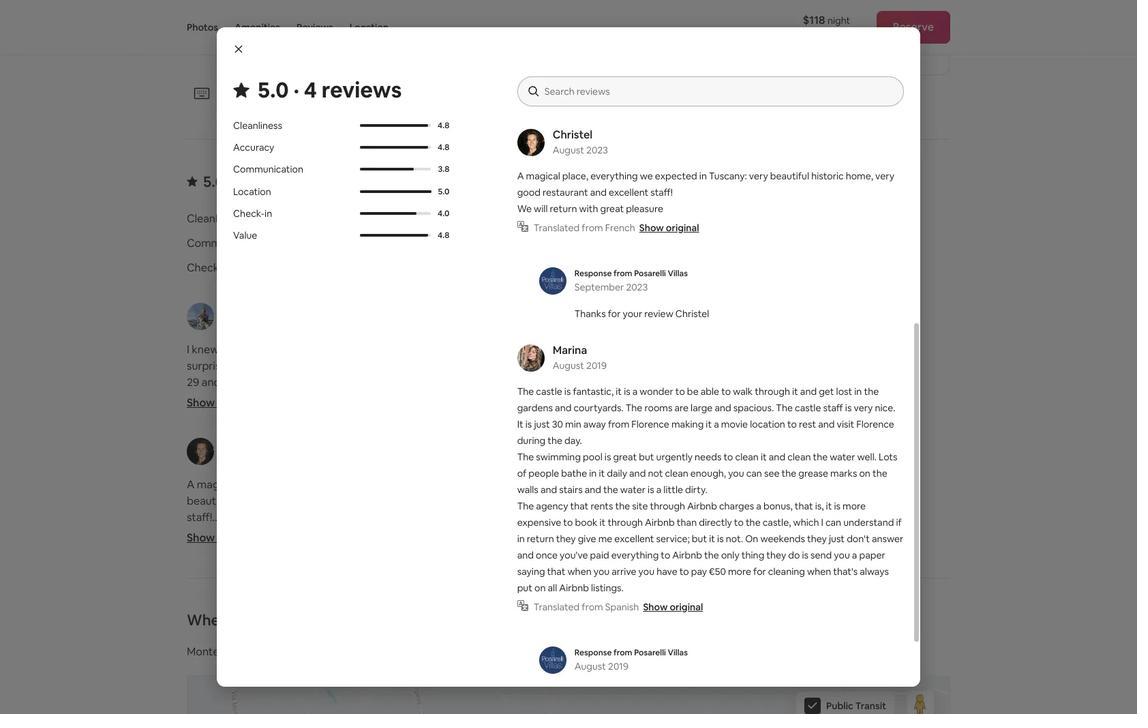 Task type: locate. For each thing, give the bounding box(es) containing it.
it inside the castle is fantastic, it is a wonder to be able to walk through it and get lost in the gardens and courtyards. the rooms are large and spacious. the castle staff is very nice. it is just 30 min away from florence making it a movie location to rest and visit florence during the day. the swimming pool is great but urgently needs to clean it and clean the water well. lots of people bathe in it daily and not clean enough, you can see the grease marks on the walls and stairs and the water is a little dirty. the agency that rents the site through airbnb charges a bonus, that is, it is more expensive to book it through airbnb than directly to the castle, which i can understand if in return they give me excellent service; but it is not. on weekends they just don't answer and once you've paid everything to airbnb the only thing they do is send you a paper saying that when you arrive you have to pay €50 more for cleaning when that's always put on all airbnb listings.
[[518, 418, 524, 431]]

0 horizontal spatial nearby
[[574, 523, 609, 537]]

1 vertical spatial posarelli
[[635, 647, 667, 658]]

enough, inside 'it is just 30 min away from florence making it a movie location to rest and visit florence during the day. the swimming pool is great but urgently needs to clean it and clean the water well. lots of people bathe in it daily and not clean enough, you can see the grease marks on the walls and stairs and the water is a little dirty. the agency that rents the site through airbnb charges a bonus, that is, it is more expensive to book it through airbnb than directly to the castle, which i can understand if in return they give me excellent service; but it is not. on weekends they just don't answer and once you've paid everything to airbnb the only thing they do is send you a paper saying that'
[[604, 592, 644, 607]]

than inside your dates are $102 less than the avg. nightly rate of the last 60 days.
[[713, 30, 736, 44]]

26 for second 26 'button'
[[483, 20, 494, 33]]

tuscany: for a magical place, everything we expected in tuscany: very beautiful historic home, very good restaurant and excellent staff!
[[406, 478, 450, 492]]

was down how
[[272, 375, 291, 390]]

i inside 'it is just 30 min away from florence making it a movie location to rest and visit florence during the day. the swimming pool is great but urgently needs to clean it and clean the water well. lots of people bathe in it daily and not clean enough, you can see the grease marks on the walls and stairs and the water is a little dirty. the agency that rents the site through airbnb charges a bonus, that is, it is more expensive to book it through airbnb than directly to the castle, which i can understand if in return they give me excellent service; but it is not. on weekends they just don't answer and once you've paid everything to airbnb the only thing they do is send you a paper saying that'
[[739, 658, 742, 672]]

1 vertical spatial 4
[[235, 172, 243, 191]]

staff down the most
[[824, 402, 844, 414]]

staff for the castle is fantastic, it is a wonder to be able to walk through it and get lost in the gardens and courtyards. the rooms are large and spacious. the castle staff is very nice. it is just 30 min away from florence making it a movie location to rest and visit florence during the day. the swimming pool is great but urgently needs to clean it and clean the water well. lots of people bathe in it daily and not clean enough, you can see the grease marks on the walls and stairs and the water is a little dirty. the agency that rents the site through airbnb charges a bonus, that is, it is more expensive to book it through airbnb than directly to the castle, which i can understand if in return they give me excellent service; but it is not. on weekends they just don't answer and once you've paid everything to airbnb the only thing they do is send you a paper saying that when you arrive you have to pay €50 more for cleaning when that's always put on all airbnb listings.
[[824, 402, 844, 414]]

nice. inside the castle is fantastic, it is a wonder to be able to walk through it and get lost in the gardens and courtyards. the rooms are large and spacious. the castle staff is very nice. it is just 30 min away from florence making it a movie location to rest and visit florence during the day. the swimming pool is great but urgently needs to clean it and clean the water well. lots of people bathe in it daily and not clean enough, you can see the grease marks on the walls and stairs and the water is a little dirty. the agency that rents the site through airbnb charges a bonus, that is, it is more expensive to book it through airbnb than directly to the castle, which i can understand if in return they give me excellent service; but it is not. on weekends they just don't answer and once you've paid everything to airbnb the only thing they do is send you a paper saying that when you arrive you have to pay €50 more for cleaning when that's always put on all airbnb listings.
[[876, 402, 896, 414]]

are inside your dates are $102 less than the avg. nightly rate of the last 60 days.
[[837, 16, 853, 31]]

spacious. inside the castle is fantastic, it is a wonder to be able to walk through it and get lost in the gardens and courtyards. the rooms are large and spacious. the castle staff is very nice.
[[676, 510, 722, 525]]

pay
[[692, 566, 708, 578]]

swimming
[[536, 451, 581, 463], [596, 559, 647, 574]]

we inside "i knew we were staying in a castle but i was pleasantly surprised with how nice and large the rooms are.  we had room 29 and the entry was into the kitchenette and sitting area with a large dining table.  the bathroom was beautiful and very nicely updated.  the beams in the main bedroom were absolutely stunning and then to walk out on the terrace overlooking the pool and gardens were so serene.  we will definitely be back, such a wonderful experience at montegufoni!!!"
[[221, 342, 236, 357]]

check-
[[841, 457, 875, 471]]

that
[[571, 500, 589, 512], [795, 500, 814, 512], [548, 566, 566, 578], [635, 625, 656, 639], [610, 641, 631, 656]]

0 horizontal spatial saying
[[518, 566, 545, 578]]

marina image for it is just 30 min away from florence making it a movie location to rest and visit florence during the day.
[[574, 438, 602, 465]]

on
[[746, 533, 759, 545], [791, 674, 806, 688]]

0 horizontal spatial 2023
[[587, 144, 609, 156]]

1 vertical spatial castle,
[[673, 658, 705, 672]]

on down the bedroom
[[392, 424, 404, 439]]

stairs
[[560, 484, 583, 496], [574, 609, 601, 623]]

2 29 button from the left
[[564, 12, 594, 41]]

27 for second 27 button from the right
[[225, 20, 236, 33]]

show original button right "french"
[[640, 221, 700, 235]]

1 vertical spatial book
[[760, 641, 786, 656]]

3 4.8 from the top
[[438, 229, 450, 240]]

have
[[844, 539, 867, 553], [657, 566, 678, 578]]

spacious. up hours
[[734, 402, 775, 414]]

are inside the castle is fantastic, it is a wonder to be able to walk through it and get lost in the gardens and courtyards. the rooms are large and spacious. the castle staff is very nice. it is just 30 min away from florence making it a movie location to rest and visit florence during the day. the swimming pool is great but urgently needs to clean it and clean the water well. lots of people bathe in it daily and not clean enough, you can see the grease marks on the walls and stairs and the water is a little dirty. the agency that rents the site through airbnb charges a bonus, that is, it is more expensive to book it through airbnb than directly to the castle, which i can understand if in return they give me excellent service; but it is not. on weekends they just don't answer and once you've paid everything to airbnb the only thing they do is send you a paper saying that when you arrive you have to pay €50 more for cleaning when that's always put on all airbnb listings.
[[675, 402, 689, 414]]

rate
[[817, 30, 838, 44]]

1 horizontal spatial area
[[792, 457, 814, 471]]

definitely
[[187, 457, 234, 471]]

0 horizontal spatial staff
[[779, 510, 802, 525]]

charges inside 'it is just 30 min away from florence making it a movie location to rest and visit florence during the day. the swimming pool is great but urgently needs to clean it and clean the water well. lots of people bathe in it daily and not clean enough, you can see the grease marks on the walls and stairs and the water is a little dirty. the agency that rents the site through airbnb charges a bonus, that is, it is more expensive to book it through airbnb than directly to the castle, which i can understand if in return they give me excellent service; but it is not. on weekends they just don't answer and once you've paid everything to airbnb the only thing they do is send you a paper saying that'
[[805, 625, 845, 639]]

daily
[[607, 467, 628, 480], [805, 576, 828, 590]]

historic for a magical place, everything we expected in tuscany: very beautiful historic home, very good restaurant and excellent staff! we will return with great pleasure
[[812, 170, 844, 182]]

2 27 from the left
[[513, 20, 524, 33]]

paper inside 'it is just 30 min away from florence making it a movie location to rest and visit florence during the day. the swimming pool is great but urgently needs to clean it and clean the water well. lots of people bathe in it daily and not clean enough, you can see the grease marks on the walls and stairs and the water is a little dirty. the agency that rents the site through airbnb charges a bonus, that is, it is more expensive to book it through airbnb than directly to the castle, which i can understand if in return they give me excellent service; but it is not. on weekends they just don't answer and once you've paid everything to airbnb the only thing they do is send you a paper saying that'
[[752, 707, 782, 714]]

return inside 'it is just 30 min away from florence making it a movie location to rest and visit florence during the day. the swimming pool is great but urgently needs to clean it and clean the water well. lots of people bathe in it daily and not clean enough, you can see the grease marks on the walls and stairs and the water is a little dirty. the agency that rents the site through airbnb charges a bonus, that is, it is more expensive to book it through airbnb than directly to the castle, which i can understand if in return they give me excellent service; but it is not. on weekends they just don't answer and once you've paid everything to airbnb the only thing they do is send you a paper saying that'
[[845, 658, 876, 672]]

pool
[[268, 441, 290, 455], [583, 451, 603, 463], [650, 559, 672, 574]]

0 vertical spatial during
[[518, 435, 546, 447]]

we down wonderful
[[327, 478, 342, 492]]

if inside 'it is just 30 min away from florence making it a movie location to rest and visit florence during the day. the swimming pool is great but urgently needs to clean it and clean the water well. lots of people bathe in it daily and not clean enough, you can see the grease marks on the walls and stairs and the water is a little dirty. the agency that rents the site through airbnb charges a bonus, that is, it is more expensive to book it through airbnb than directly to the castle, which i can understand if in return they give me excellent service; but it is not. on weekends they just don't answer and once you've paid everything to airbnb the only thing they do is send you a paper saying that'
[[825, 658, 832, 672]]

(we
[[574, 506, 593, 521]]

from inside response from posarelli villas september 2023
[[614, 268, 633, 279]]

than inside 'it is just 30 min away from florence making it a movie location to rest and visit florence during the day. the swimming pool is great but urgently needs to clean it and clean the water well. lots of people bathe in it daily and not clean enough, you can see the grease marks on the walls and stairs and the water is a little dirty. the agency that rents the site through airbnb charges a bonus, that is, it is more expensive to book it through airbnb than directly to the castle, which i can understand if in return they give me excellent service; but it is not. on weekends they just don't answer and once you've paid everything to airbnb the only thing they do is send you a paper saying that'
[[574, 658, 597, 672]]

1 vertical spatial paid
[[746, 690, 767, 705]]

not down august 2019
[[648, 467, 663, 480]]

2 vertical spatial will
[[206, 527, 222, 541]]

1 horizontal spatial historic
[[812, 170, 844, 182]]

1 vertical spatial swimming
[[596, 559, 647, 574]]

0 horizontal spatial 27 button
[[216, 12, 246, 41]]

on
[[392, 424, 404, 439], [630, 441, 643, 455], [860, 467, 871, 480], [535, 582, 546, 594], [797, 592, 809, 607]]

0 vertical spatial rest
[[800, 418, 817, 431]]

29
[[285, 20, 296, 33], [573, 20, 584, 33], [187, 375, 199, 390]]

1 30 button from the left
[[306, 12, 336, 41]]

2 posarelli from the top
[[635, 647, 667, 658]]

so
[[384, 441, 396, 455]]

perfect.
[[574, 375, 615, 390]]

26 right "25"
[[483, 20, 494, 33]]

4 inside dialog
[[304, 76, 317, 104]]

min left has
[[566, 418, 582, 431]]

2 28 from the left
[[543, 20, 554, 33]]

0 horizontal spatial marks
[[764, 592, 794, 607]]

we right knew
[[221, 342, 236, 357]]

be inside the castle is fantastic, it is a wonder to be able to walk through it and get lost in the gardens and courtyards. the rooms are large and spacious. the castle staff is very nice.
[[769, 478, 782, 492]]

list
[[181, 302, 957, 714]]

0 vertical spatial see
[[765, 467, 780, 480]]

2 vertical spatial 4.8
[[438, 229, 450, 240]]

1 26 from the left
[[195, 20, 206, 33]]

me down response from posarelli villas august 2019
[[623, 674, 639, 688]]

return inside the castle is fantastic, it is a wonder to be able to walk through it and get lost in the gardens and courtyards. the rooms are large and spacious. the castle staff is very nice. it is just 30 min away from florence making it a movie location to rest and visit florence during the day. the swimming pool is great but urgently needs to clean it and clean the water well. lots of people bathe in it daily and not clean enough, you can see the grease marks on the walls and stairs and the water is a little dirty. the agency that rents the site through airbnb charges a bonus, that is, it is more expensive to book it through airbnb than directly to the castle, which i can understand if in return they give me excellent service; but it is not. on weekends they just don't answer and once you've paid everything to airbnb the only thing they do is send you a paper saying that when you arrive you have to pay €50 more for cleaning when that's always put on all airbnb listings.
[[527, 533, 554, 545]]

the
[[739, 30, 756, 44], [853, 30, 870, 44], [855, 342, 872, 357], [356, 359, 373, 373], [223, 375, 240, 390], [315, 375, 332, 390], [813, 375, 830, 390], [865, 385, 880, 398], [266, 408, 283, 422], [333, 408, 350, 422], [407, 424, 424, 439], [681, 424, 698, 439], [548, 435, 563, 447], [248, 441, 265, 455], [829, 441, 846, 455], [814, 451, 828, 463], [725, 457, 742, 471], [782, 467, 797, 480], [873, 467, 888, 480], [604, 484, 619, 496], [634, 490, 651, 504], [699, 494, 716, 508], [616, 500, 631, 512], [621, 506, 638, 521], [855, 506, 872, 521], [746, 516, 761, 529], [734, 543, 751, 557], [705, 549, 720, 562], [574, 555, 591, 570], [604, 576, 621, 590], [708, 592, 725, 607], [812, 592, 829, 607], [625, 609, 642, 623], [687, 625, 704, 639], [653, 658, 670, 672], [574, 707, 591, 714]]

staff inside the castle is fantastic, it is a wonder to be able to walk through it and get lost in the gardens and courtyards. the rooms are large and spacious. the castle staff is very nice.
[[779, 510, 802, 525]]

1 posarelli from the top
[[635, 268, 667, 279]]

1 vertical spatial needs
[[778, 559, 808, 574]]

0 vertical spatial bit
[[751, 490, 765, 504]]

1 horizontal spatial courtyards.
[[783, 494, 840, 508]]

1 horizontal spatial which
[[794, 516, 820, 529]]

1 vertical spatial place,
[[239, 478, 268, 492]]

bus
[[653, 490, 671, 504], [640, 506, 658, 521]]

beautiful inside the castle was truly amazing with breathtaking views of the surrounding hills.  sunrise was beautiful and sunset was perfect.  you can hear bells ringing every hour in the most peaceful way.  the restaurant is delicious, reasonably priced, and has amazing wine with great employees. make reservations through the office. it's hours are short, and closed altogether on tuesdays. the wifi is not available in the rooms, only a very slow connection in the common area near check- in. you need a rental car!!!! the nearby towns are too far to walk and the bus stops are just a bit too far with luggage (we took the bus with heavy luggage and also walked to the nearby towns). also, we got bit by a couple mosquitoes each night.  if are you planning to go winetasting or touring, have the office call for you well in advance.  9.5/10 great stay.
[[721, 359, 766, 373]]

1 horizontal spatial see
[[765, 467, 780, 480]]

0 vertical spatial translated
[[534, 222, 580, 234]]

only inside the castle was truly amazing with breathtaking views of the surrounding hills.  sunrise was beautiful and sunset was perfect.  you can hear bells ringing every hour in the most peaceful way.  the restaurant is delicious, reasonably priced, and has amazing wine with great employees. make reservations through the office. it's hours are short, and closed altogether on tuesdays. the wifi is not available in the rooms, only a very slow connection in the common area near check- in. you need a rental car!!!! the nearby towns are too far to walk and the bus stops are just a bit too far with luggage (we took the bus with heavy luggage and also walked to the nearby towns). also, we got bit by a couple mosquitoes each night.  if are you planning to go winetasting or touring, have the office call for you well in advance.  9.5/10 great stay.
[[574, 457, 595, 471]]

walk inside the castle is fantastic, it is a wonder to be able to walk through it and get lost in the gardens and courtyards. the rooms are large and spacious. the castle staff is very nice. it is just 30 min away from florence making it a movie location to rest and visit florence during the day. the swimming pool is great but urgently needs to clean it and clean the water well. lots of people bathe in it daily and not clean enough, you can see the grease marks on the walls and stairs and the water is a little dirty. the agency that rents the site through airbnb charges a bonus, that is, it is more expensive to book it through airbnb than directly to the castle, which i can understand if in return they give me excellent service; but it is not. on weekends they just don't answer and once you've paid everything to airbnb the only thing they do is send you a paper saying that when you arrive you have to pay €50 more for cleaning when that's always put on all airbnb listings.
[[734, 385, 753, 398]]

stairs inside the castle is fantastic, it is a wonder to be able to walk through it and get lost in the gardens and courtyards. the rooms are large and spacious. the castle staff is very nice. it is just 30 min away from florence making it a movie location to rest and visit florence during the day. the swimming pool is great but urgently needs to clean it and clean the water well. lots of people bathe in it daily and not clean enough, you can see the grease marks on the walls and stairs and the water is a little dirty. the agency that rents the site through airbnb charges a bonus, that is, it is more expensive to book it through airbnb than directly to the castle, which i can understand if in return they give me excellent service; but it is not. on weekends they just don't answer and once you've paid everything to airbnb the only thing they do is send you a paper saying that when you arrive you have to pay €50 more for cleaning when that's always put on all airbnb listings.
[[560, 484, 583, 496]]

show more down montegufoni!!!
[[187, 531, 244, 545]]

back,
[[252, 457, 279, 471]]

lost inside the castle is fantastic, it is a wonder to be able to walk through it and get lost in the gardens and courtyards. the rooms are large and spacious. the castle staff is very nice. it is just 30 min away from florence making it a movie location to rest and visit florence during the day. the swimming pool is great but urgently needs to clean it and clean the water well. lots of people bathe in it daily and not clean enough, you can see the grease marks on the walls and stairs and the water is a little dirty. the agency that rents the site through airbnb charges a bonus, that is, it is more expensive to book it through airbnb than directly to the castle, which i can understand if in return they give me excellent service; but it is not. on weekends they just don't answer and once you've paid everything to airbnb the only thing they do is send you a paper saying that when you arrive you have to pay €50 more for cleaning when that's always put on all airbnb listings.
[[837, 385, 853, 398]]

experience
[[369, 457, 425, 471]]

nightly
[[781, 30, 815, 44]]

1 horizontal spatial movie
[[808, 527, 838, 541]]

0 vertical spatial gardens
[[518, 402, 553, 414]]

home, for a magical place, everything we expected in tuscany: very beautiful historic home, very good restaurant and excellent staff!
[[273, 494, 305, 508]]

available
[[772, 441, 815, 455]]

nicely
[[187, 408, 216, 422]]

movie inside 'it is just 30 min away from florence making it a movie location to rest and visit florence during the day. the swimming pool is great but urgently needs to clean it and clean the water well. lots of people bathe in it daily and not clean enough, you can see the grease marks on the walls and stairs and the water is a little dirty. the agency that rents the site through airbnb charges a bonus, that is, it is more expensive to book it through airbnb than directly to the castle, which i can understand if in return they give me excellent service; but it is not. on weekends they just don't answer and once you've paid everything to airbnb the only thing they do is send you a paper saying that'
[[808, 527, 838, 541]]

movie up wifi
[[722, 418, 748, 431]]

response for marina
[[575, 647, 612, 658]]

0 vertical spatial well.
[[858, 451, 877, 463]]

1 horizontal spatial fantastic,
[[638, 478, 685, 492]]

0 horizontal spatial rents
[[591, 500, 614, 512]]

bathe
[[562, 467, 588, 480], [753, 576, 783, 590]]

tuscany: for a magical place, everything we expected in tuscany: very beautiful historic home, very good restaurant and excellent staff! we will return with great pleasure
[[710, 170, 748, 182]]

0 vertical spatial bus
[[653, 490, 671, 504]]

is,
[[816, 500, 824, 512], [633, 641, 643, 656]]

2023 inside christel august 2023
[[587, 144, 609, 156]]

were
[[239, 342, 264, 357], [428, 408, 453, 422], [357, 441, 382, 455]]

get for the castle is fantastic, it is a wonder to be able to walk through it and get lost in the gardens and courtyards. the rooms are large and spacious. the castle staff is very nice.
[[648, 494, 665, 508]]

expensive inside the castle is fantastic, it is a wonder to be able to walk through it and get lost in the gardens and courtyards. the rooms are large and spacious. the castle staff is very nice. it is just 30 min away from florence making it a movie location to rest and visit florence during the day. the swimming pool is great but urgently needs to clean it and clean the water well. lots of people bathe in it daily and not clean enough, you can see the grease marks on the walls and stairs and the water is a little dirty. the agency that rents the site through airbnb charges a bonus, that is, it is more expensive to book it through airbnb than directly to the castle, which i can understand if in return they give me excellent service; but it is not. on weekends they just don't answer and once you've paid everything to airbnb the only thing they do is send you a paper saying that when you arrive you have to pay €50 more for cleaning when that's always put on all airbnb listings.
[[518, 516, 562, 529]]

0 vertical spatial movie
[[722, 418, 748, 431]]

home, for a magical place, everything we expected in tuscany: very beautiful historic home, very good restaurant and excellent staff! we will return with great pleasure
[[846, 170, 874, 182]]

5.0 out of 5.0 image
[[361, 190, 432, 192], [361, 190, 432, 192]]

dates
[[807, 16, 835, 31], [592, 89, 617, 101]]

you
[[729, 467, 745, 480], [633, 539, 651, 553], [835, 549, 851, 562], [661, 555, 679, 570], [594, 566, 610, 578], [639, 566, 655, 578], [647, 592, 665, 607], [723, 707, 741, 714]]

through inside the castle was truly amazing with breathtaking views of the surrounding hills.  sunrise was beautiful and sunset was perfect.  you can hear bells ringing every hour in the most peaceful way.  the restaurant is delicious, reasonably priced, and has amazing wine with great employees. make reservations through the office. it's hours are short, and closed altogether on tuesdays. the wifi is not available in the rooms, only a very slow connection in the common area near check- in. you need a rental car!!!! the nearby towns are too far to walk and the bus stops are just a bit too far with luggage (we took the bus with heavy luggage and also walked to the nearby towns). also, we got bit by a couple mosquitoes each night.  if are you planning to go winetasting or touring, have the office call for you well in advance.  9.5/10 great stay.
[[638, 424, 679, 439]]

1 horizontal spatial paid
[[746, 690, 767, 705]]

4.0 out of 5.0 image
[[361, 212, 431, 214], [361, 212, 417, 214]]

original for marina
[[670, 601, 704, 613]]

marks inside 'it is just 30 min away from florence making it a movie location to rest and visit florence during the day. the swimming pool is great but urgently needs to clean it and clean the water well. lots of people bathe in it daily and not clean enough, you can see the grease marks on the walls and stairs and the water is a little dirty. the agency that rents the site through airbnb charges a bonus, that is, it is more expensive to book it through airbnb than directly to the castle, which i can understand if in return they give me excellent service; but it is not. on weekends they just don't answer and once you've paid everything to airbnb the only thing they do is send you a paper saying that'
[[764, 592, 794, 607]]

1 vertical spatial understand
[[765, 658, 823, 672]]

a for a magical place, everything we expected in tuscany: very beautiful historic home, very good restaurant and excellent staff! we will return with great pleasure
[[518, 170, 524, 182]]

always
[[860, 566, 890, 578]]

urgently down winetasting
[[733, 559, 775, 574]]

1 horizontal spatial me
[[623, 674, 639, 688]]

2 26 from the left
[[483, 20, 494, 33]]

1 vertical spatial lost
[[667, 494, 686, 508]]

magical for a magical place, everything we expected in tuscany: very beautiful historic home, very good restaurant and excellent staff! we will return with great pleasure
[[526, 170, 561, 182]]

charges inside the castle is fantastic, it is a wonder to be able to walk through it and get lost in the gardens and courtyards. the rooms are large and spacious. the castle staff is very nice. it is just 30 min away from florence making it a movie location to rest and visit florence during the day. the swimming pool is great but urgently needs to clean it and clean the water well. lots of people bathe in it daily and not clean enough, you can see the grease marks on the walls and stairs and the water is a little dirty. the agency that rents the site through airbnb charges a bonus, that is, it is more expensive to book it through airbnb than directly to the castle, which i can understand if in return they give me excellent service; but it is not. on weekends they just don't answer and once you've paid everything to airbnb the only thing they do is send you a paper saying that when you arrive you have to pay €50 more for cleaning when that's always put on all airbnb listings.
[[720, 500, 755, 512]]

great
[[601, 203, 624, 215], [710, 408, 737, 422], [614, 451, 637, 463], [282, 527, 309, 541], [814, 555, 841, 570], [684, 559, 711, 574]]

0 horizontal spatial expected
[[345, 478, 393, 492]]

too up also at the right of the page
[[767, 490, 785, 504]]

answer down response from posarelli villas august 2019
[[624, 690, 660, 705]]

0 horizontal spatial than
[[574, 658, 597, 672]]

0 horizontal spatial 4
[[235, 172, 243, 191]]

do
[[789, 549, 801, 562], [670, 707, 684, 714]]

spacious. for the castle is fantastic, it is a wonder to be able to walk through it and get lost in the gardens and courtyards. the rooms are large and spacious. the castle staff is very nice.
[[676, 510, 722, 525]]

have inside the castle was truly amazing with breathtaking views of the surrounding hills.  sunrise was beautiful and sunset was perfect.  you can hear bells ringing every hour in the most peaceful way.  the restaurant is delicious, reasonably priced, and has amazing wine with great employees. make reservations through the office. it's hours are short, and closed altogether on tuesdays. the wifi is not available in the rooms, only a very slow connection in the common area near check- in. you need a rental car!!!! the nearby towns are too far to walk and the bus stops are just a bit too far with luggage (we took the bus with heavy luggage and also walked to the nearby towns). also, we got bit by a couple mosquitoes each night.  if are you planning to go winetasting or touring, have the office call for you well in advance.  9.5/10 great stay.
[[844, 539, 867, 553]]

1 vertical spatial bonus,
[[574, 641, 608, 656]]

great down a magical place, everything we expected in tuscany: very beautiful historic home, very good restaurant and excellent staff!
[[282, 527, 309, 541]]

show more button for was
[[574, 396, 643, 410]]

value inside the 5.0 · 4 reviews dialog
[[233, 229, 257, 241]]

gardens for the castle is fantastic, it is a wonder to be able to walk through it and get lost in the gardens and courtyards. the rooms are large and spacious. the castle staff is very nice.
[[719, 494, 760, 508]]

2 4.8 from the top
[[438, 142, 450, 153]]

dirty. inside the castle is fantastic, it is a wonder to be able to walk through it and get lost in the gardens and courtyards. the rooms are large and spacious. the castle staff is very nice. it is just 30 min away from florence making it a movie location to rest and visit florence during the day. the swimming pool is great but urgently needs to clean it and clean the water well. lots of people bathe in it daily and not clean enough, you can see the grease marks on the walls and stairs and the water is a little dirty. the agency that rents the site through airbnb charges a bonus, that is, it is more expensive to book it through airbnb than directly to the castle, which i can understand if in return they give me excellent service; but it is not. on weekends they just don't answer and once you've paid everything to airbnb the only thing they do is send you a paper saying that when you arrive you have to pay €50 more for cleaning when that's always put on all airbnb listings.
[[686, 484, 708, 496]]

staff! for a magical place, everything we expected in tuscany: very beautiful historic home, very good restaurant and excellent staff! we will return with great pleasure
[[651, 186, 673, 199]]

directly up go
[[699, 516, 733, 529]]

0 horizontal spatial bonus,
[[574, 641, 608, 656]]

from
[[582, 222, 604, 234], [614, 268, 633, 279], [609, 418, 630, 431], [678, 527, 703, 541], [582, 601, 604, 613], [614, 647, 633, 658]]

send inside 'it is just 30 min away from florence making it a movie location to rest and visit florence during the day. the swimming pool is great but urgently needs to clean it and clean the water well. lots of people bathe in it daily and not clean enough, you can see the grease marks on the walls and stairs and the water is a little dirty. the agency that rents the site through airbnb charges a bonus, that is, it is more expensive to book it through airbnb than directly to the castle, which i can understand if in return they give me excellent service; but it is not. on weekends they just don't answer and once you've paid everything to airbnb the only thing they do is send you a paper saying that'
[[696, 707, 720, 714]]

rooms for the castle is fantastic, it is a wonder to be able to walk through it and get lost in the gardens and courtyards. the rooms are large and spacious. the castle staff is very nice.
[[574, 510, 606, 525]]

be down common
[[769, 478, 782, 492]]

1 vertical spatial historic
[[234, 494, 271, 508]]

we
[[518, 203, 532, 215], [431, 359, 447, 373], [437, 441, 454, 455], [187, 527, 204, 541]]

get for the castle is fantastic, it is a wonder to be able to walk through it and get lost in the gardens and courtyards. the rooms are large and spacious. the castle staff is very nice. it is just 30 min away from florence making it a movie location to rest and visit florence during the day. the swimming pool is great but urgently needs to clean it and clean the water well. lots of people bathe in it daily and not clean enough, you can see the grease marks on the walls and stairs and the water is a little dirty. the agency that rents the site through airbnb charges a bonus, that is, it is more expensive to book it through airbnb than directly to the castle, which i can understand if in return they give me excellent service; but it is not. on weekends they just don't answer and once you've paid everything to airbnb the only thing they do is send you a paper saying that when you arrive you have to pay €50 more for cleaning when that's always put on all airbnb listings.
[[820, 385, 835, 398]]

posarelli villas image
[[539, 267, 567, 295], [539, 267, 567, 295], [539, 647, 567, 674], [539, 647, 567, 674]]

2 vertical spatial restaurant
[[361, 494, 412, 508]]

2 translated from the top
[[534, 601, 580, 613]]

marina image for the swimming pool is great but urgently needs to clean it and clean the water well. lots of people bathe in it daily and not clean enough, you can see the grease marks on the walls and stairs and the water is a little dirty.
[[518, 345, 545, 372]]

restaurant inside a magical place, everything we expected in tuscany: very beautiful historic home, very good restaurant and excellent staff! we will return with great pleasure
[[543, 186, 589, 199]]

just inside the castle was truly amazing with breathtaking views of the surrounding hills.  sunrise was beautiful and sunset was perfect.  you can hear bells ringing every hour in the most peaceful way.  the restaurant is delicious, reasonably priced, and has amazing wine with great employees. make reservations through the office. it's hours are short, and closed altogether on tuesdays. the wifi is not available in the rooms, only a very slow connection in the common area near check- in. you need a rental car!!!! the nearby towns are too far to walk and the bus stops are just a bit too far with luggage (we took the bus with heavy luggage and also walked to the nearby towns). also, we got bit by a couple mosquitoes each night.  if are you planning to go winetasting or touring, have the office call for you well in advance.  9.5/10 great stay.
[[722, 490, 740, 504]]

response up september
[[575, 268, 612, 279]]

has
[[596, 408, 613, 422]]

1 horizontal spatial 27
[[513, 20, 524, 33]]

site inside 'it is just 30 min away from florence making it a movie location to rest and visit florence during the day. the swimming pool is great but urgently needs to clean it and clean the water well. lots of people bathe in it daily and not clean enough, you can see the grease marks on the walls and stairs and the water is a little dirty. the agency that rents the site through airbnb charges a bonus, that is, it is more expensive to book it through airbnb than directly to the castle, which i can understand if in return they give me excellent service; but it is not. on weekends they just don't answer and once you've paid everything to airbnb the only thing they do is send you a paper saying that'
[[706, 625, 724, 639]]

than down translated from spanish show original
[[574, 658, 597, 672]]

thing down the 'by'
[[742, 549, 765, 562]]

0 vertical spatial marks
[[831, 467, 858, 480]]

place, for a magical place, everything we expected in tuscany: very beautiful historic home, very good restaurant and excellent staff!
[[239, 478, 268, 492]]

courtyards. down towns
[[783, 494, 840, 508]]

villas for marina
[[668, 647, 688, 658]]

urgently
[[657, 451, 693, 463], [733, 559, 775, 574]]

magical down christel august 2023
[[526, 170, 561, 182]]

area down had
[[451, 375, 473, 390]]

listings.
[[592, 582, 624, 594]]

0 horizontal spatial magical
[[197, 478, 236, 492]]

1 vertical spatial tuscany:
[[406, 478, 450, 492]]

rooms down hear
[[645, 402, 673, 414]]

posarelli inside response from posarelli villas august 2019
[[635, 647, 667, 658]]

0 horizontal spatial lost
[[667, 494, 686, 508]]

is, inside 'it is just 30 min away from florence making it a movie location to rest and visit florence during the day. the swimming pool is great but urgently needs to clean it and clean the water well. lots of people bathe in it daily and not clean enough, you can see the grease marks on the walls and stairs and the water is a little dirty. the agency that rents the site through airbnb charges a bonus, that is, it is more expensive to book it through airbnb than directly to the castle, which i can understand if in return they give me excellent service; but it is not. on weekends they just don't answer and once you've paid everything to airbnb the only thing they do is send you a paper saying that'
[[633, 641, 643, 656]]

can inside the castle was truly amazing with breathtaking views of the surrounding hills.  sunrise was beautiful and sunset was perfect.  you can hear bells ringing every hour in the most peaceful way.  the restaurant is delicious, reasonably priced, and has amazing wine with great employees. make reservations through the office. it's hours are short, and closed altogether on tuesdays. the wifi is not available in the rooms, only a very slow connection in the common area near check- in. you need a rental car!!!! the nearby towns are too far to walk and the bus stops are just a bit too far with luggage (we took the bus with heavy luggage and also walked to the nearby towns). also, we got bit by a couple mosquitoes each night.  if are you planning to go winetasting or touring, have the office call for you well in advance.  9.5/10 great stay.
[[638, 375, 657, 390]]

29 for 1st the 29 button from the left
[[285, 20, 296, 33]]

understand inside 'it is just 30 min away from florence making it a movie location to rest and visit florence during the day. the swimming pool is great but urgently needs to clean it and clean the water well. lots of people bathe in it daily and not clean enough, you can see the grease marks on the walls and stairs and the water is a little dirty. the agency that rents the site through airbnb charges a bonus, that is, it is more expensive to book it through airbnb than directly to the castle, which i can understand if in return they give me excellent service; but it is not. on weekends they just don't answer and once you've paid everything to airbnb the only thing they do is send you a paper saying that'
[[765, 658, 823, 672]]

list containing stephen
[[181, 302, 957, 714]]

beautiful
[[771, 170, 810, 182], [721, 359, 766, 373], [383, 392, 427, 406], [187, 494, 232, 508]]

transit
[[856, 700, 887, 712]]

night.
[[574, 539, 603, 553]]

everything down such
[[271, 478, 325, 492]]

give inside 'it is just 30 min away from florence making it a movie location to rest and visit florence during the day. the swimming pool is great but urgently needs to clean it and clean the water well. lots of people bathe in it daily and not clean enough, you can see the grease marks on the walls and stairs and the water is a little dirty. the agency that rents the site through airbnb charges a bonus, that is, it is more expensive to book it through airbnb than directly to the castle, which i can understand if in return they give me excellent service; but it is not. on weekends they just don't answer and once you've paid everything to airbnb the only thing they do is send you a paper saying that'
[[599, 674, 620, 688]]

1 horizontal spatial ·
[[294, 76, 300, 104]]

excellent up call
[[615, 533, 655, 545]]

surprised
[[187, 359, 234, 373]]

1 vertical spatial spacious.
[[676, 510, 722, 525]]

0 vertical spatial location
[[751, 418, 786, 431]]

1 vertical spatial is,
[[633, 641, 643, 656]]

good for a magical place, everything we expected in tuscany: very beautiful historic home, very good restaurant and excellent staff!
[[331, 494, 358, 508]]

able inside the castle is fantastic, it is a wonder to be able to walk through it and get lost in the gardens and courtyards. the rooms are large and spacious. the castle staff is very nice.
[[784, 478, 806, 492]]

water
[[831, 451, 856, 463], [621, 484, 646, 496], [623, 576, 652, 590], [644, 609, 673, 623]]

get up make
[[820, 385, 835, 398]]

1 27 button from the left
[[216, 12, 246, 41]]

very inside the castle is fantastic, it is a wonder to be able to walk through it and get lost in the gardens and courtyards. the rooms are large and spacious. the castle staff is very nice. it is just 30 min away from florence making it a movie location to rest and visit florence during the day. the swimming pool is great but urgently needs to clean it and clean the water well. lots of people bathe in it daily and not clean enough, you can see the grease marks on the walls and stairs and the water is a little dirty. the agency that rents the site through airbnb charges a bonus, that is, it is more expensive to book it through airbnb than directly to the castle, which i can understand if in return they give me excellent service; but it is not. on weekends they just don't answer and once you've paid everything to airbnb the only thing they do is send you a paper saying that when you arrive you have to pay €50 more for cleaning when that's always put on all airbnb listings.
[[854, 402, 874, 414]]

able for the castle is fantastic, it is a wonder to be able to walk through it and get lost in the gardens and courtyards. the rooms are large and spacious. the castle staff is very nice. it is just 30 min away from florence making it a movie location to rest and visit florence during the day. the swimming pool is great but urgently needs to clean it and clean the water well. lots of people bathe in it daily and not clean enough, you can see the grease marks on the walls and stairs and the water is a little dirty. the agency that rents the site through airbnb charges a bonus, that is, it is more expensive to book it through airbnb than directly to the castle, which i can understand if in return they give me excellent service; but it is not. on weekends they just don't answer and once you've paid everything to airbnb the only thing they do is send you a paper saying that when you arrive you have to pay €50 more for cleaning when that's always put on all airbnb listings.
[[701, 385, 720, 398]]

original for christel
[[666, 222, 700, 234]]

walk down main
[[347, 424, 370, 439]]

1 translated from the top
[[534, 222, 580, 234]]

you'll
[[237, 611, 274, 630]]

excellent up "french"
[[609, 186, 649, 199]]

1 horizontal spatial location
[[350, 21, 389, 33]]

2019 inside marina august 2019
[[587, 360, 607, 372]]

into
[[293, 375, 313, 390]]

most
[[833, 375, 858, 390]]

location inside the castle is fantastic, it is a wonder to be able to walk through it and get lost in the gardens and courtyards. the rooms are large and spacious. the castle staff is very nice. it is just 30 min away from florence making it a movie location to rest and visit florence during the day. the swimming pool is great but urgently needs to clean it and clean the water well. lots of people bathe in it daily and not clean enough, you can see the grease marks on the walls and stairs and the water is a little dirty. the agency that rents the site through airbnb charges a bonus, that is, it is more expensive to book it through airbnb than directly to the castle, which i can understand if in return they give me excellent service; but it is not. on weekends they just don't answer and once you've paid everything to airbnb the only thing they do is send you a paper saying that when you arrive you have to pay €50 more for cleaning when that's always put on all airbnb listings.
[[751, 418, 786, 431]]

this
[[828, 91, 845, 104]]

2019 inside response from posarelli villas august 2019
[[609, 660, 629, 673]]

return left the night.
[[527, 533, 554, 545]]

pool inside 'it is just 30 min away from florence making it a movie location to rest and visit florence during the day. the swimming pool is great but urgently needs to clean it and clean the water well. lots of people bathe in it daily and not clean enough, you can see the grease marks on the walls and stairs and the water is a little dirty. the agency that rents the site through airbnb charges a bonus, that is, it is more expensive to book it through airbnb than directly to the castle, which i can understand if in return they give me excellent service; but it is not. on weekends they just don't answer and once you've paid everything to airbnb the only thing they do is send you a paper saying that'
[[650, 559, 672, 574]]

magical down definitely
[[197, 478, 236, 492]]

0 vertical spatial only
[[574, 457, 595, 471]]

staff!
[[651, 186, 673, 199], [187, 510, 212, 525]]

response inside response from posarelli villas august 2019
[[575, 647, 612, 658]]

1 horizontal spatial 29
[[285, 20, 296, 33]]

min inside 'it is just 30 min away from florence making it a movie location to rest and visit florence during the day. the swimming pool is great but urgently needs to clean it and clean the water well. lots of people bathe in it daily and not clean enough, you can see the grease marks on the walls and stairs and the water is a little dirty. the agency that rents the site through airbnb charges a bonus, that is, it is more expensive to book it through airbnb than directly to the castle, which i can understand if in return they give me excellent service; but it is not. on weekends they just don't answer and once you've paid everything to airbnb the only thing they do is send you a paper saying that'
[[629, 527, 648, 541]]

1 horizontal spatial spacious.
[[734, 402, 775, 414]]

marina image
[[518, 345, 545, 372]]

gardens inside the castle is fantastic, it is a wonder to be able to walk through it and get lost in the gardens and courtyards. the rooms are large and spacious. the castle staff is very nice. it is just 30 min away from florence making it a movie location to rest and visit florence during the day. the swimming pool is great but urgently needs to clean it and clean the water well. lots of people bathe in it daily and not clean enough, you can see the grease marks on the walls and stairs and the water is a little dirty. the agency that rents the site through airbnb charges a bonus, that is, it is more expensive to book it through airbnb than directly to the castle, which i can understand if in return they give me excellent service; but it is not. on weekends they just don't answer and once you've paid everything to airbnb the only thing they do is send you a paper saying that when you arrive you have to pay €50 more for cleaning when that's always put on all airbnb listings.
[[518, 402, 553, 414]]

3.8 out of 5.0 image
[[361, 168, 431, 171], [361, 168, 414, 171]]

of down night
[[840, 30, 851, 44]]

2 horizontal spatial for
[[754, 566, 767, 578]]

1 villas from the top
[[668, 268, 688, 279]]

directly
[[699, 516, 733, 529], [600, 658, 638, 672]]

was up main
[[361, 392, 380, 406]]

august inside list
[[610, 453, 642, 465]]

nice. inside the castle is fantastic, it is a wonder to be able to walk through it and get lost in the gardens and courtyards. the rooms are large and spacious. the castle staff is very nice.
[[838, 510, 861, 525]]

1 vertical spatial wonder
[[715, 478, 753, 492]]

a magical place, everything we expected in tuscany: very beautiful historic home, very good restaurant and excellent staff! we will return with great pleasure
[[518, 170, 895, 215]]

magical
[[526, 170, 561, 182], [197, 478, 236, 492]]

bathroom
[[308, 392, 358, 406]]

of inside your dates are $102 less than the avg. nightly rate of the last 60 days.
[[840, 30, 851, 44]]

26 button left amenities
[[186, 12, 216, 41]]

wonder for the castle is fantastic, it is a wonder to be able to walk through it and get lost in the gardens and courtyards. the rooms are large and spacious. the castle staff is very nice. it is just 30 min away from florence making it a movie location to rest and visit florence during the day. the swimming pool is great but urgently needs to clean it and clean the water well. lots of people bathe in it daily and not clean enough, you can see the grease marks on the walls and stairs and the water is a little dirty. the agency that rents the site through airbnb charges a bonus, that is, it is more expensive to book it through airbnb than directly to the castle, which i can understand if in return they give me excellent service; but it is not. on weekends they just don't answer and once you've paid everything to airbnb the only thing they do is send you a paper saying that when you arrive you have to pay €50 more for cleaning when that's always put on all airbnb listings.
[[640, 385, 674, 398]]

get inside the castle is fantastic, it is a wonder to be able to walk through it and get lost in the gardens and courtyards. the rooms are large and spacious. the castle staff is very nice.
[[648, 494, 665, 508]]

1 vertical spatial only
[[722, 549, 740, 562]]

staff for the castle is fantastic, it is a wonder to be able to walk through it and get lost in the gardens and courtyards. the rooms are large and spacious. the castle staff is very nice.
[[779, 510, 802, 525]]

historic inside a magical place, everything we expected in tuscany: very beautiful historic home, very good restaurant and excellent staff! we will return with great pleasure
[[812, 170, 844, 182]]

visit down towns).
[[631, 543, 651, 557]]

1 response from the top
[[575, 268, 612, 279]]

1 27 from the left
[[225, 20, 236, 33]]

good for a magical place, everything we expected in tuscany: very beautiful historic home, very good restaurant and excellent staff! we will return with great pleasure
[[518, 186, 541, 199]]

day.
[[565, 435, 583, 447], [753, 543, 773, 557]]

able for the castle is fantastic, it is a wonder to be able to walk through it and get lost in the gardens and courtyards. the rooms are large and spacious. the castle staff is very nice.
[[784, 478, 806, 492]]

paid inside 'it is just 30 min away from florence making it a movie location to rest and visit florence during the day. the swimming pool is great but urgently needs to clean it and clean the water well. lots of people bathe in it daily and not clean enough, you can see the grease marks on the walls and stairs and the water is a little dirty. the agency that rents the site through airbnb charges a bonus, that is, it is more expensive to book it through airbnb than directly to the castle, which i can understand if in return they give me excellent service; but it is not. on weekends they just don't answer and once you've paid everything to airbnb the only thing they do is send you a paper saying that'
[[746, 690, 767, 705]]

large
[[329, 359, 354, 373], [195, 392, 220, 406], [691, 402, 713, 414], [627, 510, 652, 525]]

1 horizontal spatial directly
[[699, 516, 733, 529]]

bonus, up couple
[[764, 500, 793, 512]]

nearby
[[752, 473, 787, 488], [574, 523, 609, 537]]

not. inside the castle is fantastic, it is a wonder to be able to walk through it and get lost in the gardens and courtyards. the rooms are large and spacious. the castle staff is very nice. it is just 30 min away from florence making it a movie location to rest and visit florence during the day. the swimming pool is great but urgently needs to clean it and clean the water well. lots of people bathe in it daily and not clean enough, you can see the grease marks on the walls and stairs and the water is a little dirty. the agency that rents the site through airbnb charges a bonus, that is, it is more expensive to book it through airbnb than directly to the castle, which i can understand if in return they give me excellent service; but it is not. on weekends they just don't answer and once you've paid everything to airbnb the only thing they do is send you a paper saying that when you arrive you have to pay €50 more for cleaning when that's always put on all airbnb listings.
[[726, 533, 744, 545]]

1 horizontal spatial lots
[[879, 451, 898, 463]]

5.0 · 4 reviews
[[258, 76, 402, 104], [203, 172, 301, 191]]

1 4.8 from the top
[[438, 120, 450, 131]]

away inside the castle is fantastic, it is a wonder to be able to walk through it and get lost in the gardens and courtyards. the rooms are large and spacious. the castle staff is very nice. it is just 30 min away from florence making it a movie location to rest and visit florence during the day. the swimming pool is great but urgently needs to clean it and clean the water well. lots of people bathe in it daily and not clean enough, you can see the grease marks on the walls and stairs and the water is a little dirty. the agency that rents the site through airbnb charges a bonus, that is, it is more expensive to book it through airbnb than directly to the castle, which i can understand if in return they give me excellent service; but it is not. on weekends they just don't answer and once you've paid everything to airbnb the only thing they do is send you a paper saying that when you arrive you have to pay €50 more for cleaning when that's always put on all airbnb listings.
[[584, 418, 606, 431]]

rest inside 'it is just 30 min away from florence making it a movie location to rest and visit florence during the day. the swimming pool is great but urgently needs to clean it and clean the water well. lots of people bathe in it daily and not clean enough, you can see the grease marks on the walls and stairs and the water is a little dirty. the agency that rents the site through airbnb charges a bonus, that is, it is more expensive to book it through airbnb than directly to the castle, which i can understand if in return they give me excellent service; but it is not. on weekends they just don't answer and once you've paid everything to airbnb the only thing they do is send you a paper saying that'
[[588, 543, 607, 557]]

marina image inside the 5.0 · 4 reviews dialog
[[518, 345, 545, 372]]

daily down 9.5/10
[[805, 576, 828, 590]]

27
[[225, 20, 236, 33], [513, 20, 524, 33]]

great up translated from french show original
[[601, 203, 624, 215]]

communication inside the 5.0 · 4 reviews dialog
[[233, 163, 304, 175]]

for
[[608, 308, 621, 320], [644, 555, 659, 570], [754, 566, 767, 578]]

great left the in
[[684, 559, 711, 574]]

only up in.
[[574, 457, 595, 471]]

amazing down way.
[[615, 408, 658, 422]]

is, up mosquitoes
[[816, 500, 824, 512]]

makalina image
[[187, 303, 214, 330], [187, 303, 214, 330]]

26 for first 26 'button' from the left
[[195, 20, 206, 33]]

restaurant down christel august 2023
[[543, 186, 589, 199]]

1 horizontal spatial 28
[[543, 20, 554, 33]]

1 horizontal spatial expensive
[[694, 641, 744, 656]]

it is just 30 min away from florence making it a movie location to rest and visit florence during the day. the swimming pool is great but urgently needs to clean it and clean the water well. lots of people bathe in it daily and not clean enough, you can see the grease marks on the walls and stairs and the water is a little dirty. the agency that rents the site through airbnb charges a bonus, that is, it is more expensive to book it through airbnb than directly to the castle, which i can understand if in return they give me excellent service; but it is not. on weekends they just don't answer and once you've paid everything to airbnb the only thing they do is send you a paper saying that
[[574, 527, 884, 714]]

by
[[731, 523, 743, 537]]

if up public
[[825, 658, 832, 672]]

0 vertical spatial amazing
[[676, 342, 718, 357]]

0 vertical spatial weekends
[[761, 533, 806, 545]]

with
[[580, 203, 599, 215], [720, 342, 742, 357], [236, 359, 258, 373], [475, 375, 497, 390], [686, 408, 708, 422], [803, 490, 825, 504], [660, 506, 682, 521], [258, 527, 280, 541]]

gardens for the castle is fantastic, it is a wonder to be able to walk through it and get lost in the gardens and courtyards. the rooms are large and spacious. the castle staff is very nice. it is just 30 min away from florence making it a movie location to rest and visit florence during the day. the swimming pool is great but urgently needs to clean it and clean the water well. lots of people bathe in it daily and not clean enough, you can see the grease marks on the walls and stairs and the water is a little dirty. the agency that rents the site through airbnb charges a bonus, that is, it is more expensive to book it through airbnb than directly to the castle, which i can understand if in return they give me excellent service; but it is not. on weekends they just don't answer and once you've paid everything to airbnb the only thing they do is send you a paper saying that when you arrive you have to pay €50 more for cleaning when that's always put on all airbnb listings.
[[518, 402, 553, 414]]

expected for a magical place, everything we expected in tuscany: very beautiful historic home, very good restaurant and excellent staff!
[[345, 478, 393, 492]]

place, down back,
[[239, 478, 268, 492]]

nice.
[[876, 402, 896, 414], [838, 510, 861, 525]]

be right hear
[[688, 385, 699, 398]]

2023 up stephen at the right top
[[627, 281, 648, 293]]

way.
[[621, 392, 643, 406]]

0 vertical spatial urgently
[[657, 451, 693, 463]]

castle inside the castle was truly amazing with breathtaking views of the surrounding hills.  sunrise was beautiful and sunset was perfect.  you can hear bells ringing every hour in the most peaceful way.  the restaurant is delicious, reasonably priced, and has amazing wine with great employees. make reservations through the office. it's hours are short, and closed altogether on tuesdays. the wifi is not available in the rooms, only a very slow connection in the common area near check- in. you need a rental car!!!! the nearby towns are too far to walk and the bus stops are just a bit too far with luggage (we took the bus with heavy luggage and also walked to the nearby towns). also, we got bit by a couple mosquitoes each night.  if are you planning to go winetasting or touring, have the office call for you well in advance.  9.5/10 great stay.
[[596, 342, 626, 357]]

answer up "always"
[[873, 533, 904, 545]]

book inside 'it is just 30 min away from florence making it a movie location to rest and visit florence during the day. the swimming pool is great but urgently needs to clean it and clean the water well. lots of people bathe in it daily and not clean enough, you can see the grease marks on the walls and stairs and the water is a little dirty. the agency that rents the site through airbnb charges a bonus, that is, it is more expensive to book it through airbnb than directly to the castle, which i can understand if in return they give me excellent service; but it is not. on weekends they just don't answer and once you've paid everything to airbnb the only thing they do is send you a paper saying that'
[[760, 641, 786, 656]]

dates inside your dates are $102 less than the avg. nightly rate of the last 60 days.
[[807, 16, 835, 31]]

christel image
[[518, 129, 545, 156], [518, 129, 545, 156], [187, 438, 214, 465]]

location right it's
[[751, 418, 786, 431]]

from down way.
[[609, 418, 630, 431]]

1 horizontal spatial rents
[[658, 625, 684, 639]]

me up office
[[599, 533, 613, 545]]

if right each
[[897, 516, 902, 529]]

0 vertical spatial 2019
[[587, 360, 607, 372]]

when down the night.
[[568, 566, 592, 578]]

translated from french show original
[[534, 222, 700, 234]]

2 response from the top
[[575, 647, 612, 658]]

0 vertical spatial me
[[599, 533, 613, 545]]

on inside the castle is fantastic, it is a wonder to be able to walk through it and get lost in the gardens and courtyards. the rooms are large and spacious. the castle staff is very nice. it is just 30 min away from florence making it a movie location to rest and visit florence during the day. the swimming pool is great but urgently needs to clean it and clean the water well. lots of people bathe in it daily and not clean enough, you can see the grease marks on the walls and stairs and the water is a little dirty. the agency that rents the site through airbnb charges a bonus, that is, it is more expensive to book it through airbnb than directly to the castle, which i can understand if in return they give me excellent service; but it is not. on weekends they just don't answer and once you've paid everything to airbnb the only thing they do is send you a paper saying that when you arrive you have to pay €50 more for cleaning when that's always put on all airbnb listings.
[[746, 533, 759, 545]]

0 vertical spatial too
[[841, 473, 858, 488]]

lots
[[879, 451, 898, 463], [679, 576, 700, 590]]

needs down or
[[778, 559, 808, 574]]

rents up response from posarelli villas august 2019
[[658, 625, 684, 639]]

do up cleaning
[[789, 549, 801, 562]]

montegufoni, tuscany, italy
[[187, 645, 322, 659]]

1 vertical spatial you've
[[711, 690, 743, 705]]

people inside 'it is just 30 min away from florence making it a movie location to rest and visit florence during the day. the swimming pool is great but urgently needs to clean it and clean the water well. lots of people bathe in it daily and not clean enough, you can see the grease marks on the walls and stairs and the water is a little dirty. the agency that rents the site through airbnb charges a bonus, that is, it is more expensive to book it through airbnb than directly to the castle, which i can understand if in return they give me excellent service; but it is not. on weekends they just don't answer and once you've paid everything to airbnb the only thing they do is send you a paper saying that'
[[716, 576, 751, 590]]

nearby up the night.
[[574, 523, 609, 537]]

see down pay
[[688, 592, 705, 607]]

photos
[[187, 21, 218, 33]]

near
[[816, 457, 839, 471]]

dirty. up heavy
[[686, 484, 708, 496]]

0 vertical spatial posarelli
[[635, 268, 667, 279]]

me
[[599, 533, 613, 545], [623, 674, 639, 688]]

public transit
[[827, 700, 887, 712]]

saying up put on the left of page
[[518, 566, 545, 578]]

return up translated from french show original
[[550, 203, 577, 215]]

august down translated from spanish show original
[[575, 660, 606, 673]]

show original button for christel
[[640, 221, 700, 235]]

nice. up closed
[[876, 402, 896, 414]]

1 horizontal spatial wonder
[[715, 478, 753, 492]]

gardens up wonderful
[[314, 441, 355, 455]]

1 vertical spatial accuracy
[[574, 211, 622, 226]]

place, down christel august 2023
[[563, 170, 589, 182]]

2 vertical spatial rooms
[[574, 510, 606, 525]]

place, for a magical place, everything we expected in tuscany: very beautiful historic home, very good restaurant and excellent staff! we will return with great pleasure
[[563, 170, 589, 182]]

area up towns
[[792, 457, 814, 471]]

2 30 button from the left
[[594, 12, 624, 41]]

serene.
[[398, 441, 435, 455]]

translated left "french"
[[534, 222, 580, 234]]

1 horizontal spatial staff
[[824, 402, 844, 414]]

2 27 button from the left
[[503, 12, 534, 41]]

from for translated from french show original
[[582, 222, 604, 234]]

0 vertical spatial staff!
[[651, 186, 673, 199]]

home, inside a magical place, everything we expected in tuscany: very beautiful historic home, very good restaurant and excellent staff! we will return with great pleasure
[[846, 170, 874, 182]]

of down the in
[[703, 576, 713, 590]]

1 horizontal spatial don't
[[847, 533, 871, 545]]

1 horizontal spatial lost
[[837, 385, 853, 398]]

in.
[[574, 473, 586, 488]]

0 horizontal spatial castle,
[[673, 658, 705, 672]]

christel down "clear"
[[553, 128, 593, 142]]

1 vertical spatial check-in
[[187, 261, 231, 275]]

5.0 · 4 reviews dialog
[[217, 0, 921, 714]]

walls
[[518, 484, 539, 496], [831, 592, 855, 607]]

for right call
[[644, 555, 659, 570]]

water right 'spanish'
[[644, 609, 673, 623]]

give down response from posarelli villas august 2019
[[599, 674, 620, 688]]

translated for christel
[[534, 222, 580, 234]]

main
[[352, 408, 377, 422]]

i
[[187, 342, 190, 357], [376, 342, 379, 357], [822, 516, 824, 529], [739, 658, 742, 672]]

1 vertical spatial not.
[[769, 674, 788, 688]]

saying left public
[[784, 707, 816, 714]]

castle,
[[763, 516, 792, 529], [673, 658, 705, 672]]

bonus, inside the castle is fantastic, it is a wonder to be able to walk through it and get lost in the gardens and courtyards. the rooms are large and spacious. the castle staff is very nice. it is just 30 min away from florence making it a movie location to rest and visit florence during the day. the swimming pool is great but urgently needs to clean it and clean the water well. lots of people bathe in it daily and not clean enough, you can see the grease marks on the walls and stairs and the water is a little dirty. the agency that rents the site through airbnb charges a bonus, that is, it is more expensive to book it through airbnb than directly to the castle, which i can understand if in return they give me excellent service; but it is not. on weekends they just don't answer and once you've paid everything to airbnb the only thing they do is send you a paper saying that when you arrive you have to pay €50 more for cleaning when that's always put on all airbnb listings.
[[764, 500, 793, 512]]

0 vertical spatial once
[[536, 549, 558, 562]]

0 horizontal spatial accuracy
[[233, 141, 275, 154]]

walk down you
[[588, 490, 610, 504]]

marina image
[[518, 345, 545, 372], [574, 438, 602, 465], [574, 438, 602, 465]]

the castle is fantastic, it is a wonder to be able to walk through it and get lost in the gardens and courtyards. the rooms are large and spacious. the castle staff is very nice.
[[574, 478, 862, 525]]

lost inside the castle is fantastic, it is a wonder to be able to walk through it and get lost in the gardens and courtyards. the rooms are large and spacious. the castle staff is very nice.
[[667, 494, 686, 508]]

once
[[536, 549, 558, 562], [683, 690, 708, 705]]

1 horizontal spatial castle,
[[763, 516, 792, 529]]

from down heavy
[[678, 527, 703, 541]]

dates for clear
[[592, 89, 617, 101]]

0 vertical spatial courtyards.
[[574, 402, 624, 414]]

1 horizontal spatial charges
[[805, 625, 845, 639]]

be left back,
[[236, 457, 249, 471]]

from for response from posarelli villas september 2023
[[614, 268, 633, 279]]

the
[[574, 342, 594, 357], [518, 385, 534, 398], [287, 392, 306, 406], [645, 392, 664, 406], [626, 402, 643, 414], [777, 402, 793, 414], [697, 441, 716, 455], [518, 451, 534, 463], [730, 473, 749, 488], [574, 478, 594, 492], [843, 494, 862, 508], [518, 500, 534, 512], [725, 510, 744, 525], [574, 559, 594, 574], [574, 625, 594, 639]]

0 horizontal spatial location
[[751, 418, 786, 431]]

pool inside the castle is fantastic, it is a wonder to be able to walk through it and get lost in the gardens and courtyards. the rooms are large and spacious. the castle staff is very nice. it is just 30 min away from florence making it a movie location to rest and visit florence during the day. the swimming pool is great but urgently needs to clean it and clean the water well. lots of people bathe in it daily and not clean enough, you can see the grease marks on the walls and stairs and the water is a little dirty. the agency that rents the site through airbnb charges a bonus, that is, it is more expensive to book it through airbnb than directly to the castle, which i can understand if in return they give me excellent service; but it is not. on weekends they just don't answer and once you've paid everything to airbnb the only thing they do is send you a paper saying that when you arrive you have to pay €50 more for cleaning when that's always put on all airbnb listings.
[[583, 451, 603, 463]]

we inside a magical place, everything we expected in tuscany: very beautiful historic home, very good restaurant and excellent staff! we will return with great pleasure
[[640, 170, 653, 182]]

stay.
[[844, 555, 866, 570]]

staff
[[824, 402, 844, 414], [779, 510, 802, 525]]

able up also at the right of the page
[[784, 478, 806, 492]]

1 vertical spatial ·
[[228, 172, 231, 191]]

only
[[574, 457, 595, 471], [722, 549, 740, 562], [594, 707, 615, 714]]

it down marina image at the left of page
[[518, 418, 524, 431]]

4.8 out of 5.0 image
[[361, 124, 431, 127], [361, 124, 428, 127], [361, 146, 431, 149], [361, 146, 428, 149], [398, 218, 480, 220], [398, 218, 477, 220], [361, 233, 431, 236], [361, 233, 428, 236]]

pleasure inside list
[[311, 527, 354, 541]]

give inside the castle is fantastic, it is a wonder to be able to walk through it and get lost in the gardens and courtyards. the rooms are large and spacious. the castle staff is very nice. it is just 30 min away from florence making it a movie location to rest and visit florence during the day. the swimming pool is great but urgently needs to clean it and clean the water well. lots of people bathe in it daily and not clean enough, you can see the grease marks on the walls and stairs and the water is a little dirty. the agency that rents the site through airbnb charges a bonus, that is, it is more expensive to book it through airbnb than directly to the castle, which i can understand if in return they give me excellent service; but it is not. on weekends they just don't answer and once you've paid everything to airbnb the only thing they do is send you a paper saying that when you arrive you have to pay €50 more for cleaning when that's always put on all airbnb listings.
[[578, 533, 597, 545]]

1 horizontal spatial away
[[650, 527, 676, 541]]

don't inside the castle is fantastic, it is a wonder to be able to walk through it and get lost in the gardens and courtyards. the rooms are large and spacious. the castle staff is very nice. it is just 30 min away from florence making it a movie location to rest and visit florence during the day. the swimming pool is great but urgently needs to clean it and clean the water well. lots of people bathe in it daily and not clean enough, you can see the grease marks on the walls and stairs and the water is a little dirty. the agency that rents the site through airbnb charges a bonus, that is, it is more expensive to book it through airbnb than directly to the castle, which i can understand if in return they give me excellent service; but it is not. on weekends they just don't answer and once you've paid everything to airbnb the only thing they do is send you a paper saying that when you arrive you have to pay €50 more for cleaning when that's always put on all airbnb listings.
[[847, 533, 871, 545]]

able inside the castle is fantastic, it is a wonder to be able to walk through it and get lost in the gardens and courtyards. the rooms are large and spacious. the castle staff is very nice. it is just 30 min away from florence making it a movie location to rest and visit florence during the day. the swimming pool is great but urgently needs to clean it and clean the water well. lots of people bathe in it daily and not clean enough, you can see the grease marks on the walls and stairs and the water is a little dirty. the agency that rents the site through airbnb charges a bonus, that is, it is more expensive to book it through airbnb than directly to the castle, which i can understand if in return they give me excellent service; but it is not. on weekends they just don't answer and once you've paid everything to airbnb the only thing they do is send you a paper saying that when you arrive you have to pay €50 more for cleaning when that's always put on all airbnb listings.
[[701, 385, 720, 398]]

good inside a magical place, everything we expected in tuscany: very beautiful historic home, very good restaurant and excellent staff!
[[331, 494, 358, 508]]

but inside "i knew we were staying in a castle but i was pleasantly surprised with how nice and large the rooms are.  we had room 29 and the entry was into the kitchenette and sitting area with a large dining table.  the bathroom was beautiful and very nicely updated.  the beams in the main bedroom were absolutely stunning and then to walk out on the terrace overlooking the pool and gardens were so serene.  we will definitely be back, such a wonderful experience at montegufoni!!!"
[[356, 342, 374, 357]]

cleanliness
[[233, 119, 282, 132], [187, 211, 243, 226]]

gardens up the 'by'
[[719, 494, 760, 508]]

everything inside the castle is fantastic, it is a wonder to be able to walk through it and get lost in the gardens and courtyards. the rooms are large and spacious. the castle staff is very nice. it is just 30 min away from florence making it a movie location to rest and visit florence during the day. the swimming pool is great but urgently needs to clean it and clean the water well. lots of people bathe in it daily and not clean enough, you can see the grease marks on the walls and stairs and the water is a little dirty. the agency that rents the site through airbnb charges a bonus, that is, it is more expensive to book it through airbnb than directly to the castle, which i can understand if in return they give me excellent service; but it is not. on weekends they just don't answer and once you've paid everything to airbnb the only thing they do is send you a paper saying that when you arrive you have to pay €50 more for cleaning when that's always put on all airbnb listings.
[[612, 549, 659, 562]]

we will return with great pleasure
[[187, 527, 354, 541]]

Search reviews, Press 'Enter' to search text field
[[545, 85, 891, 98]]

show more down took
[[574, 531, 632, 545]]

area inside the castle was truly amazing with breathtaking views of the surrounding hills.  sunrise was beautiful and sunset was perfect.  you can hear bells ringing every hour in the most peaceful way.  the restaurant is delicious, reasonably priced, and has amazing wine with great employees. make reservations through the office. it's hours are short, and closed altogether on tuesdays. the wifi is not available in the rooms, only a very slow connection in the common area near check- in. you need a rental car!!!! the nearby towns are too far to walk and the bus stops are just a bit too far with luggage (we took the bus with heavy luggage and also walked to the nearby towns). also, we got bit by a couple mosquitoes each night.  if are you planning to go winetasting or touring, have the office call for you well in advance.  9.5/10 great stay.
[[792, 457, 814, 471]]

1 vertical spatial away
[[650, 527, 676, 541]]

place, inside a magical place, everything we expected in tuscany: very beautiful historic home, very good restaurant and excellent staff!
[[239, 478, 268, 492]]

min left also,
[[629, 527, 648, 541]]

from left "french"
[[582, 222, 604, 234]]

sitting
[[417, 375, 449, 390]]

staff! inside a magical place, everything we expected in tuscany: very beautiful historic home, very good restaurant and excellent staff! we will return with great pleasure
[[651, 186, 673, 199]]

cleanliness inside the 5.0 · 4 reviews dialog
[[233, 119, 282, 132]]

call
[[625, 555, 642, 570]]

0 vertical spatial home,
[[846, 170, 874, 182]]

large down bells
[[691, 402, 713, 414]]

spanish
[[606, 601, 639, 613]]

1 vertical spatial expensive
[[694, 641, 744, 656]]

expensive
[[518, 516, 562, 529], [694, 641, 744, 656]]

2 villas from the top
[[668, 647, 688, 658]]

from up september
[[614, 268, 633, 279]]



Task type: vqa. For each thing, say whether or not it's contained in the screenshot.
7
no



Task type: describe. For each thing, give the bounding box(es) containing it.
priced,
[[837, 392, 872, 406]]

august inside response from posarelli villas august 2019
[[575, 660, 606, 673]]

clean down it's
[[736, 451, 759, 463]]

common
[[745, 457, 790, 471]]

on inside 'it is just 30 min away from florence making it a movie location to rest and visit florence during the day. the swimming pool is great but urgently needs to clean it and clean the water well. lots of people bathe in it daily and not clean enough, you can see the grease marks on the walls and stairs and the water is a little dirty. the agency that rents the site through airbnb charges a bonus, that is, it is more expensive to book it through airbnb than directly to the castle, which i can understand if in return they give me excellent service; but it is not. on weekends they just don't answer and once you've paid everything to airbnb the only thing they do is send you a paper saying that'
[[791, 674, 806, 688]]

3.8
[[438, 164, 450, 175]]

show original button for marina
[[644, 600, 704, 614]]

25
[[453, 20, 464, 33]]

terrace
[[426, 424, 463, 439]]

stunning
[[241, 424, 284, 439]]

table.
[[256, 392, 284, 406]]

such
[[281, 457, 305, 471]]

1 vertical spatial cleanliness
[[187, 211, 243, 226]]

2023 inside response from posarelli villas september 2023
[[627, 281, 648, 293]]

very inside the castle was truly amazing with breathtaking views of the surrounding hills.  sunrise was beautiful and sunset was perfect.  you can hear bells ringing every hour in the most peaceful way.  the restaurant is delicious, reasonably priced, and has amazing wine with great employees. make reservations through the office. it's hours are short, and closed altogether on tuesdays. the wifi is not available in the rooms, only a very slow connection in the common area near check- in. you need a rental car!!!! the nearby towns are too far to walk and the bus stops are just a bit too far with luggage (we took the bus with heavy luggage and also walked to the nearby towns). also, we got bit by a couple mosquitoes each night.  if are you planning to go winetasting or touring, have the office call for you well in advance.  9.5/10 great stay.
[[606, 457, 628, 471]]

everything inside a magical place, everything we expected in tuscany: very beautiful historic home, very good restaurant and excellent staff! we will return with great pleasure
[[591, 170, 638, 182]]

reserve button
[[877, 11, 951, 44]]

more inside 'it is just 30 min away from florence making it a movie location to rest and visit florence during the day. the swimming pool is great but urgently needs to clean it and clean the water well. lots of people bathe in it daily and not clean enough, you can see the grease marks on the walls and stairs and the water is a little dirty. the agency that rents the site through airbnb charges a bonus, that is, it is more expensive to book it through airbnb than directly to the castle, which i can understand if in return they give me excellent service; but it is not. on weekends they just don't answer and once you've paid everything to airbnb the only thing they do is send you a paper saying that'
[[665, 641, 691, 656]]

0 horizontal spatial reviews
[[247, 172, 301, 191]]

lost for the castle is fantastic, it is a wonder to be able to walk through it and get lost in the gardens and courtyards. the rooms are large and spacious. the castle staff is very nice.
[[667, 494, 686, 508]]

airbnb right all
[[560, 582, 589, 594]]

agency inside 'it is just 30 min away from florence making it a movie location to rest and visit florence during the day. the swimming pool is great but urgently needs to clean it and clean the water well. lots of people bathe in it daily and not clean enough, you can see the grease marks on the walls and stairs and the water is a little dirty. the agency that rents the site through airbnb charges a bonus, that is, it is more expensive to book it through airbnb than directly to the castle, which i can understand if in return they give me excellent service; but it is not. on weekends they just don't answer and once you've paid everything to airbnb the only thing they do is send you a paper saying that'
[[596, 625, 633, 639]]

touring,
[[802, 539, 841, 553]]

fantastic, for the castle is fantastic, it is a wonder to be able to walk through it and get lost in the gardens and courtyards. the rooms are large and spacious. the castle staff is very nice.
[[638, 478, 685, 492]]

2 when from the left
[[808, 566, 832, 578]]

weekends inside the castle is fantastic, it is a wonder to be able to walk through it and get lost in the gardens and courtyards. the rooms are large and spacious. the castle staff is very nice. it is just 30 min away from florence making it a movie location to rest and visit florence during the day. the swimming pool is great but urgently needs to clean it and clean the water well. lots of people bathe in it daily and not clean enough, you can see the grease marks on the walls and stairs and the water is a little dirty. the agency that rents the site through airbnb charges a bonus, that is, it is more expensive to book it through airbnb than directly to the castle, which i can understand if in return they give me excellent service; but it is not. on weekends they just don't answer and once you've paid everything to airbnb the only thing they do is send you a paper saying that when you arrive you have to pay €50 more for cleaning when that's always put on all airbnb listings.
[[761, 533, 806, 545]]

amenities
[[235, 21, 280, 33]]

clean down office
[[574, 576, 601, 590]]

lower price.
[[713, 16, 776, 31]]

review
[[645, 308, 674, 320]]

great up office.
[[710, 408, 737, 422]]

2 26 button from the left
[[473, 12, 503, 41]]

sunset
[[789, 359, 823, 373]]

office
[[594, 555, 622, 570]]

are right if
[[615, 539, 631, 553]]

stephen image
[[574, 303, 602, 330]]

making inside 'it is just 30 min away from florence making it a movie location to rest and visit florence during the day. the swimming pool is great but urgently needs to clean it and clean the water well. lots of people bathe in it daily and not clean enough, you can see the grease marks on the walls and stairs and the water is a little dirty. the agency that rents the site through airbnb charges a bonus, that is, it is more expensive to book it through airbnb than directly to the castle, which i can understand if in return they give me excellent service; but it is not. on weekends they just don't answer and once you've paid everything to airbnb the only thing they do is send you a paper saying that'
[[751, 527, 788, 541]]

grease inside the castle is fantastic, it is a wonder to be able to walk through it and get lost in the gardens and courtyards. the rooms are large and spacious. the castle staff is very nice. it is just 30 min away from florence making it a movie location to rest and visit florence during the day. the swimming pool is great but urgently needs to clean it and clean the water well. lots of people bathe in it daily and not clean enough, you can see the grease marks on the walls and stairs and the water is a little dirty. the agency that rents the site through airbnb charges a bonus, that is, it is more expensive to book it through airbnb than directly to the castle, which i can understand if in return they give me excellent service; but it is not. on weekends they just don't answer and once you've paid everything to airbnb the only thing they do is send you a paper saying that when you arrive you have to pay €50 more for cleaning when that's always put on all airbnb listings.
[[799, 467, 829, 480]]

couple
[[754, 523, 788, 537]]

excellent inside 'it is just 30 min away from florence making it a movie location to rest and visit florence during the day. the swimming pool is great but urgently needs to clean it and clean the water well. lots of people bathe in it daily and not clean enough, you can see the grease marks on the walls and stairs and the water is a little dirty. the agency that rents the site through airbnb charges a bonus, that is, it is more expensive to book it through airbnb than directly to the castle, which i can understand if in return they give me excellent service; but it is not. on weekends they just don't answer and once you've paid everything to airbnb the only thing they do is send you a paper saying that'
[[641, 674, 687, 688]]

beams
[[285, 408, 319, 422]]

listing
[[847, 91, 874, 104]]

closed
[[853, 424, 886, 439]]

airbnb down cleaning
[[769, 625, 803, 639]]

1 horizontal spatial too
[[841, 473, 858, 488]]

magical for a magical place, everything we expected in tuscany: very beautiful historic home, very good restaurant and excellent staff!
[[197, 478, 236, 492]]

stephen
[[610, 302, 653, 316]]

check- inside the 5.0 · 4 reviews dialog
[[233, 207, 265, 219]]

marks inside the castle is fantastic, it is a wonder to be able to walk through it and get lost in the gardens and courtyards. the rooms are large and spacious. the castle staff is very nice. it is just 30 min away from florence making it a movie location to rest and visit florence during the day. the swimming pool is great but urgently needs to clean it and clean the water well. lots of people bathe in it daily and not clean enough, you can see the grease marks on the walls and stairs and the water is a little dirty. the agency that rents the site through airbnb charges a bonus, that is, it is more expensive to book it through airbnb than directly to the castle, which i can understand if in return they give me excellent service; but it is not. on weekends they just don't answer and once you've paid everything to airbnb the only thing they do is send you a paper saying that when you arrive you have to pay €50 more for cleaning when that's always put on all airbnb listings.
[[831, 467, 858, 480]]

airbnb up planning
[[645, 516, 675, 529]]

it inside 'it is just 30 min away from florence making it a movie location to rest and visit florence during the day. the swimming pool is great but urgently needs to clean it and clean the water well. lots of people bathe in it daily and not clean enough, you can see the grease marks on the walls and stairs and the water is a little dirty. the agency that rents the site through airbnb charges a bonus, that is, it is more expensive to book it through airbnb than directly to the castle, which i can understand if in return they give me excellent service; but it is not. on weekends they just don't answer and once you've paid everything to airbnb the only thing they do is send you a paper saying that'
[[574, 527, 582, 541]]

be right you'll
[[277, 611, 296, 630]]

show down perfect.
[[574, 396, 603, 410]]

show right 'spanish'
[[644, 601, 668, 613]]

from for translated from spanish show original
[[582, 601, 604, 613]]

castle up took
[[596, 478, 626, 492]]

thing inside the castle is fantastic, it is a wonder to be able to walk through it and get lost in the gardens and courtyards. the rooms are large and spacious. the castle staff is very nice. it is just 30 min away from florence making it a movie location to rest and visit florence during the day. the swimming pool is great but urgently needs to clean it and clean the water well. lots of people bathe in it daily and not clean enough, you can see the grease marks on the walls and stairs and the water is a little dirty. the agency that rents the site through airbnb charges a bonus, that is, it is more expensive to book it through airbnb than directly to the castle, which i can understand if in return they give me excellent service; but it is not. on weekends they just don't answer and once you've paid everything to airbnb the only thing they do is send you a paper saying that when you arrive you have to pay €50 more for cleaning when that's always put on all airbnb listings.
[[742, 549, 765, 562]]

how
[[260, 359, 282, 373]]

night
[[828, 14, 851, 27]]

go
[[712, 539, 726, 553]]

excellent inside a magical place, everything we expected in tuscany: very beautiful historic home, very good restaurant and excellent staff!
[[436, 494, 482, 508]]

thing inside 'it is just 30 min away from florence making it a movie location to rest and visit florence during the day. the swimming pool is great but urgently needs to clean it and clean the water well. lots of people bathe in it daily and not clean enough, you can see the grease marks on the walls and stairs and the water is a little dirty. the agency that rents the site through airbnb charges a bonus, that is, it is more expensive to book it through airbnb than directly to the castle, which i can understand if in return they give me excellent service; but it is not. on weekends they just don't answer and once you've paid everything to airbnb the only thing they do is send you a paper saying that'
[[617, 707, 643, 714]]

bedroom
[[379, 408, 426, 422]]

views
[[812, 342, 840, 357]]

courtyards. for the castle is fantastic, it is a wonder to be able to walk through it and get lost in the gardens and courtyards. the rooms are large and spacious. the castle staff is very nice.
[[783, 494, 840, 508]]

rest inside the castle is fantastic, it is a wonder to be able to walk through it and get lost in the gardens and courtyards. the rooms are large and spacious. the castle staff is very nice. it is just 30 min away from florence making it a movie location to rest and visit florence during the day. the swimming pool is great but urgently needs to clean it and clean the water well. lots of people bathe in it daily and not clean enough, you can see the grease marks on the walls and stairs and the water is a little dirty. the agency that rents the site through airbnb charges a bonus, that is, it is more expensive to book it through airbnb than directly to the castle, which i can understand if in return they give me excellent service; but it is not. on weekends they just don't answer and once you've paid everything to airbnb the only thing they do is send you a paper saying that when you arrive you have to pay €50 more for cleaning when that's always put on all airbnb listings.
[[800, 418, 817, 431]]

0 horizontal spatial will
[[206, 527, 222, 541]]

office.
[[700, 424, 732, 439]]

florence up the "tuesdays."
[[632, 418, 670, 431]]

show more button for we
[[187, 396, 255, 410]]

truly
[[650, 342, 673, 357]]

castle, inside 'it is just 30 min away from florence making it a movie location to rest and visit florence during the day. the swimming pool is great but urgently needs to clean it and clean the water well. lots of people bathe in it daily and not clean enough, you can see the grease marks on the walls and stairs and the water is a little dirty. the agency that rents the site through airbnb charges a bonus, that is, it is more expensive to book it through airbnb than directly to the castle, which i can understand if in return they give me excellent service; but it is not. on weekends they just don't answer and once you've paid everything to airbnb the only thing they do is send you a paper saying that'
[[673, 658, 705, 672]]

reviews button
[[297, 0, 333, 55]]

clean down touring,
[[824, 559, 851, 574]]

through up employees.
[[755, 385, 791, 398]]

9.5/10
[[782, 555, 812, 570]]

show more button for place,
[[187, 531, 255, 545]]

just left each
[[830, 533, 845, 545]]

great down touring,
[[814, 555, 841, 570]]

show right "french"
[[640, 222, 664, 234]]

everything inside 'it is just 30 min away from florence making it a movie location to rest and visit florence during the day. the swimming pool is great but urgently needs to clean it and clean the water well. lots of people bathe in it daily and not clean enough, you can see the grease marks on the walls and stairs and the water is a little dirty. the agency that rents the site through airbnb charges a bonus, that is, it is more expensive to book it through airbnb than directly to the castle, which i can understand if in return they give me excellent service; but it is not. on weekends they just don't answer and once you've paid everything to airbnb the only thing they do is send you a paper saying that'
[[770, 690, 824, 705]]

2019 inside list
[[644, 453, 664, 465]]

1 when from the left
[[568, 566, 592, 578]]

daily inside 'it is just 30 min away from florence making it a movie location to rest and visit florence during the day. the swimming pool is great but urgently needs to clean it and clean the water well. lots of people bathe in it daily and not clean enough, you can see the grease marks on the walls and stairs and the water is a little dirty. the agency that rents the site through airbnb charges a bonus, that is, it is more expensive to book it through airbnb than directly to the castle, which i can understand if in return they give me excellent service; but it is not. on weekends they just don't answer and once you've paid everything to airbnb the only thing they do is send you a paper saying that'
[[805, 576, 828, 590]]

clean up stops
[[665, 467, 689, 480]]

took
[[595, 506, 618, 521]]

and inside a magical place, everything we expected in tuscany: very beautiful historic home, very good restaurant and excellent staff!
[[415, 494, 434, 508]]

make
[[800, 408, 826, 422]]

reasonably
[[780, 392, 834, 406]]

1 vertical spatial nearby
[[574, 523, 609, 537]]

on inside "i knew we were staying in a castle but i was pleasantly surprised with how nice and large the rooms are.  we had room 29 and the entry was into the kitchenette and sitting area with a large dining table.  the bathroom was beautiful and very nicely updated.  the beams in the main bedroom were absolutely stunning and then to walk out on the terrace overlooking the pool and gardens were so serene.  we will definitely be back, such a wonderful experience at montegufoni!!!"
[[392, 424, 404, 439]]

google map
showing 4 points of interest. region
[[89, 596, 963, 714]]

1 horizontal spatial 5.0
[[258, 76, 289, 104]]

got
[[695, 523, 712, 537]]

wonder for the castle is fantastic, it is a wonder to be able to walk through it and get lost in the gardens and courtyards. the rooms are large and spacious. the castle staff is very nice.
[[715, 478, 753, 492]]

0 vertical spatial location
[[350, 21, 389, 33]]

was up hills.
[[628, 342, 648, 357]]

see inside the castle is fantastic, it is a wonder to be able to walk through it and get lost in the gardens and courtyards. the rooms are large and spacious. the castle staff is very nice. it is just 30 min away from florence making it a movie location to rest and visit florence during the day. the swimming pool is great but urgently needs to clean it and clean the water well. lots of people bathe in it daily and not clean enough, you can see the grease marks on the walls and stairs and the water is a little dirty. the agency that rents the site through airbnb charges a bonus, that is, it is more expensive to book it through airbnb than directly to the castle, which i can understand if in return they give me excellent service; but it is not. on weekends they just don't answer and once you've paid everything to airbnb the only thing they do is send you a paper saying that when you arrive you have to pay €50 more for cleaning when that's always put on all airbnb listings.
[[765, 467, 780, 480]]

4.8 for value
[[438, 229, 450, 240]]

castle, inside the castle is fantastic, it is a wonder to be able to walk through it and get lost in the gardens and courtyards. the rooms are large and spacious. the castle staff is very nice. it is just 30 min away from florence making it a movie location to rest and visit florence during the day. the swimming pool is great but urgently needs to clean it and clean the water well. lots of people bathe in it daily and not clean enough, you can see the grease marks on the walls and stairs and the water is a little dirty. the agency that rents the site through airbnb charges a bonus, that is, it is more expensive to book it through airbnb than directly to the castle, which i can understand if in return they give me excellent service; but it is not. on weekends they just don't answer and once you've paid everything to airbnb the only thing they do is send you a paper saying that when you arrive you have to pay €50 more for cleaning when that's always put on all airbnb listings.
[[763, 516, 792, 529]]

0 horizontal spatial check-in
[[187, 261, 231, 275]]

everything inside a magical place, everything we expected in tuscany: very beautiful historic home, very good restaurant and excellent staff!
[[271, 478, 325, 492]]

rooms for the castle is fantastic, it is a wonder to be able to walk through it and get lost in the gardens and courtyards. the rooms are large and spacious. the castle staff is very nice. it is just 30 min away from florence making it a movie location to rest and visit florence during the day. the swimming pool is great but urgently needs to clean it and clean the water well. lots of people bathe in it daily and not clean enough, you can see the grease marks on the walls and stairs and the water is a little dirty. the agency that rents the site through airbnb charges a bonus, that is, it is more expensive to book it through airbnb than directly to the castle, which i can understand if in return they give me excellent service; but it is not. on weekends they just don't answer and once you've paid everything to airbnb the only thing they do is send you a paper saying that when you arrive you have to pay €50 more for cleaning when that's always put on all airbnb listings.
[[645, 402, 673, 414]]

show down montegufoni!!!
[[187, 531, 215, 545]]

airbnb up the got
[[688, 500, 718, 512]]

lots inside 'it is just 30 min away from florence making it a movie location to rest and visit florence during the day. the swimming pool is great but urgently needs to clean it and clean the water well. lots of people bathe in it daily and not clean enough, you can see the grease marks on the walls and stairs and the water is a little dirty. the agency that rents the site through airbnb charges a bonus, that is, it is more expensive to book it through airbnb than directly to the castle, which i can understand if in return they give me excellent service; but it is not. on weekends they just don't answer and once you've paid everything to airbnb the only thing they do is send you a paper saying that'
[[679, 576, 700, 590]]

excellent inside a magical place, everything we expected in tuscany: very beautiful historic home, very good restaurant and excellent staff! we will return with great pleasure
[[609, 186, 649, 199]]

see inside 'it is just 30 min away from florence making it a movie location to rest and visit florence during the day. the swimming pool is great but urgently needs to clean it and clean the water well. lots of people bathe in it daily and not clean enough, you can see the grease marks on the walls and stairs and the water is a little dirty. the agency that rents the site through airbnb charges a bonus, that is, it is more expensive to book it through airbnb than directly to the castle, which i can understand if in return they give me excellent service; but it is not. on weekends they just don't answer and once you've paid everything to airbnb the only thing they do is send you a paper saying that'
[[688, 592, 705, 607]]

fantastic, for the castle is fantastic, it is a wonder to be able to walk through it and get lost in the gardens and courtyards. the rooms are large and spacious. the castle staff is very nice. it is just 30 min away from florence making it a movie location to rest and visit florence during the day. the swimming pool is great but urgently needs to clean it and clean the water well. lots of people bathe in it daily and not clean enough, you can see the grease marks on the walls and stairs and the water is a little dirty. the agency that rents the site through airbnb charges a bonus, that is, it is more expensive to book it through airbnb than directly to the castle, which i can understand if in return they give me excellent service; but it is not. on weekends they just don't answer and once you've paid everything to airbnb the only thing they do is send you a paper saying that when you arrive you have to pay €50 more for cleaning when that's always put on all airbnb listings.
[[573, 385, 614, 398]]

clean up towns
[[788, 451, 812, 463]]

september
[[575, 281, 625, 293]]

show more up 'absolutely'
[[187, 396, 244, 410]]

that up response from posarelli villas august 2019
[[635, 625, 656, 639]]

0 vertical spatial luggage
[[828, 490, 868, 504]]

have inside the castle is fantastic, it is a wonder to be able to walk through it and get lost in the gardens and courtyards. the rooms are large and spacious. the castle staff is very nice. it is just 30 min away from florence making it a movie location to rest and visit florence during the day. the swimming pool is great but urgently needs to clean it and clean the water well. lots of people bathe in it daily and not clean enough, you can see the grease marks on the walls and stairs and the water is a little dirty. the agency that rents the site through airbnb charges a bonus, that is, it is more expensive to book it through airbnb than directly to the castle, which i can understand if in return they give me excellent service; but it is not. on weekends they just don't answer and once you've paid everything to airbnb the only thing they do is send you a paper saying that when you arrive you have to pay €50 more for cleaning when that's always put on all airbnb listings.
[[657, 566, 678, 578]]

only inside the castle is fantastic, it is a wonder to be able to walk through it and get lost in the gardens and courtyards. the rooms are large and spacious. the castle staff is very nice. it is just 30 min away from florence making it a movie location to rest and visit florence during the day. the swimming pool is great but urgently needs to clean it and clean the water well. lots of people bathe in it daily and not clean enough, you can see the grease marks on the walls and stairs and the water is a little dirty. the agency that rents the site through airbnb charges a bonus, that is, it is more expensive to book it through airbnb than directly to the castle, which i can understand if in return they give me excellent service; but it is not. on weekends they just don't answer and once you've paid everything to airbnb the only thing they do is send you a paper saying that when you arrive you have to pay €50 more for cleaning when that's always put on all airbnb listings.
[[722, 549, 740, 562]]

0 horizontal spatial check-
[[187, 261, 223, 275]]

water down closed
[[831, 451, 856, 463]]

lots inside the castle is fantastic, it is a wonder to be able to walk through it and get lost in the gardens and courtyards. the rooms are large and spacious. the castle staff is very nice. it is just 30 min away from florence making it a movie location to rest and visit florence during the day. the swimming pool is great but urgently needs to clean it and clean the water well. lots of people bathe in it daily and not clean enough, you can see the grease marks on the walls and stairs and the water is a little dirty. the agency that rents the site through airbnb charges a bonus, that is, it is more expensive to book it through airbnb than directly to the castle, which i can understand if in return they give me excellent service; but it is not. on weekends they just don't answer and once you've paid everything to airbnb the only thing they do is send you a paper saying that when you arrive you have to pay €50 more for cleaning when that's always put on all airbnb listings.
[[879, 451, 898, 463]]

just down response from posarelli villas august 2019
[[574, 690, 593, 705]]

of inside the castle was truly amazing with breathtaking views of the surrounding hills.  sunrise was beautiful and sunset was perfect.  you can hear bells ringing every hour in the most peaceful way.  the restaurant is delicious, reasonably priced, and has amazing wine with great employees. make reservations through the office. it's hours are short, and closed altogether on tuesdays. the wifi is not available in the rooms, only a very slow connection in the common area near check- in. you need a rental car!!!! the nearby towns are too far to walk and the bus stops are just a bit too far with luggage (we took the bus with heavy luggage and also walked to the nearby towns). also, we got bit by a couple mosquitoes each night.  if are you planning to go winetasting or touring, have the office call for you well in advance.  9.5/10 great stay.
[[842, 342, 853, 357]]

italy
[[301, 645, 322, 659]]

understand inside the castle is fantastic, it is a wonder to be able to walk through it and get lost in the gardens and courtyards. the rooms are large and spacious. the castle staff is very nice. it is just 30 min away from florence making it a movie location to rest and visit florence during the day. the swimming pool is great but urgently needs to clean it and clean the water well. lots of people bathe in it daily and not clean enough, you can see the grease marks on the walls and stairs and the water is a little dirty. the agency that rents the site through airbnb charges a bonus, that is, it is more expensive to book it through airbnb than directly to the castle, which i can understand if in return they give me excellent service; but it is not. on weekends they just don't answer and once you've paid everything to airbnb the only thing they do is send you a paper saying that when you arrive you have to pay €50 more for cleaning when that's always put on all airbnb listings.
[[844, 516, 895, 529]]

in inside the castle is fantastic, it is a wonder to be able to walk through it and get lost in the gardens and courtyards. the rooms are large and spacious. the castle staff is very nice.
[[688, 494, 697, 508]]

beautiful inside a magical place, everything we expected in tuscany: very beautiful historic home, very good restaurant and excellent staff!
[[187, 494, 232, 508]]

each
[[852, 523, 876, 537]]

expected for a magical place, everything we expected in tuscany: very beautiful historic home, very good restaurant and excellent staff! we will return with great pleasure
[[656, 170, 698, 182]]

1 29 button from the left
[[276, 12, 306, 41]]

0 horizontal spatial bit
[[715, 523, 728, 537]]

1 horizontal spatial far
[[861, 473, 874, 488]]

24
[[423, 20, 434, 33]]

are.
[[410, 359, 428, 373]]

are inside the castle is fantastic, it is a wonder to be able to walk through it and get lost in the gardens and courtyards. the rooms are large and spacious. the castle staff is very nice.
[[609, 510, 625, 525]]

bonus, inside 'it is just 30 min away from florence making it a movie location to rest and visit florence during the day. the swimming pool is great but urgently needs to clean it and clean the water well. lots of people bathe in it daily and not clean enough, you can see the grease marks on the walls and stairs and the water is a little dirty. the agency that rents the site through airbnb charges a bonus, that is, it is more expensive to book it through airbnb than directly to the castle, which i can understand if in return they give me excellent service; but it is not. on weekends they just don't answer and once you've paid everything to airbnb the only thing they do is send you a paper saying that'
[[574, 641, 608, 656]]

1 28 from the left
[[255, 20, 266, 33]]

through inside the castle is fantastic, it is a wonder to be able to walk through it and get lost in the gardens and courtyards. the rooms are large and spacious. the castle staff is very nice.
[[574, 494, 615, 508]]

once inside 'it is just 30 min away from florence making it a movie location to rest and visit florence during the day. the swimming pool is great but urgently needs to clean it and clean the water well. lots of people bathe in it daily and not clean enough, you can see the grease marks on the walls and stairs and the water is a little dirty. the agency that rents the site through airbnb charges a bonus, that is, it is more expensive to book it through airbnb than directly to the castle, which i can understand if in return they give me excellent service; but it is not. on weekends they just don't answer and once you've paid everything to airbnb the only thing they do is send you a paper saying that'
[[683, 690, 708, 705]]

of inside the castle is fantastic, it is a wonder to be able to walk through it and get lost in the gardens and courtyards. the rooms are large and spacious. the castle staff is very nice. it is just 30 min away from florence making it a movie location to rest and visit florence during the day. the swimming pool is great but urgently needs to clean it and clean the water well. lots of people bathe in it daily and not clean enough, you can see the grease marks on the walls and stairs and the water is a little dirty. the agency that rents the site through airbnb charges a bonus, that is, it is more expensive to book it through airbnb than directly to the castle, which i can understand if in return they give me excellent service; but it is not. on weekends they just don't answer and once you've paid everything to airbnb the only thing they do is send you a paper saying that when you arrive you have to pay €50 more for cleaning when that's always put on all airbnb listings.
[[518, 467, 527, 480]]

i inside the castle is fantastic, it is a wonder to be able to walk through it and get lost in the gardens and courtyards. the rooms are large and spacious. the castle staff is very nice. it is just 30 min away from florence making it a movie location to rest and visit florence during the day. the swimming pool is great but urgently needs to clean it and clean the water well. lots of people bathe in it daily and not clean enough, you can see the grease marks on the walls and stairs and the water is a little dirty. the agency that rents the site through airbnb charges a bonus, that is, it is more expensive to book it through airbnb than directly to the castle, which i can understand if in return they give me excellent service; but it is not. on weekends they just don't answer and once you've paid everything to airbnb the only thing they do is send you a paper saying that when you arrive you have to pay €50 more for cleaning when that's always put on all airbnb listings.
[[822, 516, 824, 529]]

thanks
[[575, 308, 606, 320]]

from for response from posarelli villas august 2019
[[614, 647, 633, 658]]

1 vertical spatial 5.0 · 4 reviews
[[203, 172, 301, 191]]

needs inside the castle is fantastic, it is a wonder to be able to walk through it and get lost in the gardens and courtyards. the rooms are large and spacious. the castle staff is very nice. it is just 30 min away from florence making it a movie location to rest and visit florence during the day. the swimming pool is great but urgently needs to clean it and clean the water well. lots of people bathe in it daily and not clean enough, you can see the grease marks on the walls and stairs and the water is a little dirty. the agency that rents the site through airbnb charges a bonus, that is, it is more expensive to book it through airbnb than directly to the castle, which i can understand if in return they give me excellent service; but it is not. on weekends they just don't answer and once you've paid everything to airbnb the only thing they do is send you a paper saying that when you arrive you have to pay €50 more for cleaning when that's always put on all airbnb listings.
[[695, 451, 722, 463]]

beautiful inside a magical place, everything we expected in tuscany: very beautiful historic home, very good restaurant and excellent staff! we will return with great pleasure
[[771, 170, 810, 182]]

not. inside 'it is just 30 min away from florence making it a movie location to rest and visit florence during the day. the swimming pool is great but urgently needs to clean it and clean the water well. lots of people bathe in it daily and not clean enough, you can see the grease marks on the walls and stairs and the water is a little dirty. the agency that rents the site through airbnb charges a bonus, that is, it is more expensive to book it through airbnb than directly to the castle, which i can understand if in return they give me excellent service; but it is not. on weekends they just don't answer and once you've paid everything to airbnb the only thing they do is send you a paper saying that'
[[769, 674, 788, 688]]

to inside "i knew we were staying in a castle but i was pleasantly surprised with how nice and large the rooms are.  we had room 29 and the entry was into the kitchenette and sitting area with a large dining table.  the bathroom was beautiful and very nicely updated.  the beams in the main bedroom were absolutely stunning and then to walk out on the terrace overlooking the pool and gardens were so serene.  we will definitely be back, such a wonderful experience at montegufoni!!!"
[[334, 424, 345, 439]]

well. inside 'it is just 30 min away from florence making it a movie location to rest and visit florence during the day. the swimming pool is great but urgently needs to clean it and clean the water well. lots of people bathe in it daily and not clean enough, you can see the grease marks on the walls and stairs and the water is a little dirty. the agency that rents the site through airbnb charges a bonus, that is, it is more expensive to book it through airbnb than directly to the castle, which i can understand if in return they give me excellent service; but it is not. on weekends they just don't answer and once you've paid everything to airbnb the only thing they do is send you a paper saying that'
[[654, 576, 676, 590]]

away inside 'it is just 30 min away from florence making it a movie location to rest and visit florence during the day. the swimming pool is great but urgently needs to clean it and clean the water well. lots of people bathe in it daily and not clean enough, you can see the grease marks on the walls and stairs and the water is a little dirty. the agency that rents the site through airbnb charges a bonus, that is, it is more expensive to book it through airbnb than directly to the castle, which i can understand if in return they give me excellent service; but it is not. on weekends they just don't answer and once you've paid everything to airbnb the only thing they do is send you a paper saying that'
[[650, 527, 676, 541]]

translated for marina
[[534, 601, 580, 613]]

towns).
[[612, 523, 649, 537]]

well
[[682, 555, 710, 570]]

send inside the castle is fantastic, it is a wonder to be able to walk through it and get lost in the gardens and courtyards. the rooms are large and spacious. the castle staff is very nice. it is just 30 min away from florence making it a movie location to rest and visit florence during the day. the swimming pool is great but urgently needs to clean it and clean the water well. lots of people bathe in it daily and not clean enough, you can see the grease marks on the walls and stairs and the water is a little dirty. the agency that rents the site through airbnb charges a bonus, that is, it is more expensive to book it through airbnb than directly to the castle, which i can understand if in return they give me excellent service; but it is not. on weekends they just don't answer and once you've paid everything to airbnb the only thing they do is send you a paper saying that when you arrive you have to pay €50 more for cleaning when that's always put on all airbnb listings.
[[811, 549, 833, 562]]

staff! for a magical place, everything we expected in tuscany: very beautiful historic home, very good restaurant and excellent staff!
[[187, 510, 212, 525]]

airbnb up public transit
[[840, 641, 874, 656]]

if
[[605, 539, 612, 553]]

water down call
[[623, 576, 652, 590]]

1 26 button from the left
[[186, 12, 216, 41]]

paid inside the castle is fantastic, it is a wonder to be able to walk through it and get lost in the gardens and courtyards. the rooms are large and spacious. the castle staff is very nice. it is just 30 min away from florence making it a movie location to rest and visit florence during the day. the swimming pool is great but urgently needs to clean it and clean the water well. lots of people bathe in it daily and not clean enough, you can see the grease marks on the walls and stairs and the water is a little dirty. the agency that rents the site through airbnb charges a bonus, that is, it is more expensive to book it through airbnb than directly to the castle, which i can understand if in return they give me excellent service; but it is not. on weekends they just don't answer and once you've paid everything to airbnb the only thing they do is send you a paper saying that when you arrive you have to pay €50 more for cleaning when that's always put on all airbnb listings.
[[591, 549, 610, 562]]

less
[[882, 16, 901, 31]]

bells
[[684, 375, 707, 390]]

was up bells
[[699, 359, 719, 373]]

hours
[[751, 424, 779, 439]]

knew
[[192, 342, 219, 357]]

christel image
[[187, 438, 214, 465]]

restaurant for a magical place, everything we expected in tuscany: very beautiful historic home, very good restaurant and excellent staff! we will return with great pleasure
[[543, 186, 589, 199]]

1 horizontal spatial bit
[[751, 490, 765, 504]]

show more button for is
[[574, 531, 643, 545]]

bathe inside the castle is fantastic, it is a wonder to be able to walk through it and get lost in the gardens and courtyards. the rooms are large and spacious. the castle staff is very nice. it is just 30 min away from florence making it a movie location to rest and visit florence during the day. the swimming pool is great but urgently needs to clean it and clean the water well. lots of people bathe in it daily and not clean enough, you can see the grease marks on the walls and stairs and the water is a little dirty. the agency that rents the site through airbnb charges a bonus, that is, it is more expensive to book it through airbnb than directly to the castle, which i can understand if in return they give me excellent service; but it is not. on weekends they just don't answer and once you've paid everything to airbnb the only thing they do is send you a paper saying that when you arrive you have to pay €50 more for cleaning when that's always put on all airbnb listings.
[[562, 467, 588, 480]]

winetasting
[[728, 539, 787, 553]]

nice
[[284, 359, 305, 373]]

directly inside the castle is fantastic, it is a wonder to be able to walk through it and get lost in the gardens and courtyards. the rooms are large and spacious. the castle staff is very nice. it is just 30 min away from florence making it a movie location to rest and visit florence during the day. the swimming pool is great but urgently needs to clean it and clean the water well. lots of people bathe in it daily and not clean enough, you can see the grease marks on the walls and stairs and the water is a little dirty. the agency that rents the site through airbnb charges a bonus, that is, it is more expensive to book it through airbnb than directly to the castle, which i can understand if in return they give me excellent service; but it is not. on weekends they just don't answer and once you've paid everything to airbnb the only thing they do is send you a paper saying that when you arrive you have to pay €50 more for cleaning when that's always put on all airbnb listings.
[[699, 516, 733, 529]]

villas for christel
[[668, 268, 688, 279]]

it's
[[734, 424, 748, 439]]

castle right the 'by'
[[746, 510, 776, 525]]

little inside the castle is fantastic, it is a wonder to be able to walk through it and get lost in the gardens and courtyards. the rooms are large and spacious. the castle staff is very nice. it is just 30 min away from florence making it a movie location to rest and visit florence during the day. the swimming pool is great but urgently needs to clean it and clean the water well. lots of people bathe in it daily and not clean enough, you can see the grease marks on the walls and stairs and the water is a little dirty. the agency that rents the site through airbnb charges a bonus, that is, it is more expensive to book it through airbnb than directly to the castle, which i can understand if in return they give me excellent service; but it is not. on weekends they just don't answer and once you've paid everything to airbnb the only thing they do is send you a paper saying that when you arrive you have to pay €50 more for cleaning when that's always put on all airbnb listings.
[[664, 484, 684, 496]]

large up nicely
[[195, 392, 220, 406]]

$118 night
[[804, 13, 851, 27]]

employees.
[[740, 408, 797, 422]]

weekends inside 'it is just 30 min away from florence making it a movie location to rest and visit florence during the day. the swimming pool is great but urgently needs to clean it and clean the water well. lots of people bathe in it daily and not clean enough, you can see the grease marks on the walls and stairs and the water is a little dirty. the agency that rents the site through airbnb charges a bonus, that is, it is more expensive to book it through airbnb than directly to the castle, which i can understand if in return they give me excellent service; but it is not. on weekends they just don't answer and once you've paid everything to airbnb the only thing they do is send you a paper saying that'
[[808, 674, 859, 688]]

walk inside the castle is fantastic, it is a wonder to be able to walk through it and get lost in the gardens and courtyards. the rooms are large and spacious. the castle staff is very nice.
[[821, 478, 844, 492]]

every
[[746, 375, 774, 390]]

florence up the rooms,
[[857, 418, 895, 431]]

you
[[618, 375, 636, 390]]

price.
[[747, 16, 776, 31]]

connection
[[655, 457, 712, 471]]

30 inside 'it is just 30 min away from florence making it a movie location to rest and visit florence during the day. the swimming pool is great but urgently needs to clean it and clean the water well. lots of people bathe in it daily and not clean enough, you can see the grease marks on the walls and stairs and the water is a little dirty. the agency that rents the site through airbnb charges a bonus, that is, it is more expensive to book it through airbnb than directly to the castle, which i can understand if in return they give me excellent service; but it is not. on weekends they just don't answer and once you've paid everything to airbnb the only thing they do is send you a paper saying that'
[[614, 527, 627, 541]]

castle up short,
[[795, 402, 822, 414]]

day. inside the castle is fantastic, it is a wonder to be able to walk through it and get lost in the gardens and courtyards. the rooms are large and spacious. the castle staff is very nice. it is just 30 min away from florence making it a movie location to rest and visit florence during the day. the swimming pool is great but urgently needs to clean it and clean the water well. lots of people bathe in it daily and not clean enough, you can see the grease marks on the walls and stairs and the water is a little dirty. the agency that rents the site through airbnb charges a bonus, that is, it is more expensive to book it through airbnb than directly to the castle, which i can understand if in return they give me excellent service; but it is not. on weekends they just don't answer and once you've paid everything to airbnb the only thing they do is send you a paper saying that when you arrive you have to pay €50 more for cleaning when that's always put on all airbnb listings.
[[565, 435, 583, 447]]

florence down also,
[[653, 543, 697, 557]]

29 for 1st the 29 button from right
[[573, 20, 584, 33]]

site inside the castle is fantastic, it is a wonder to be able to walk through it and get lost in the gardens and courtyards. the rooms are large and spacious. the castle staff is very nice. it is just 30 min away from florence making it a movie location to rest and visit florence during the day. the swimming pool is great but urgently needs to clean it and clean the water well. lots of people bathe in it daily and not clean enough, you can see the grease marks on the walls and stairs and the water is a little dirty. the agency that rents the site through airbnb charges a bonus, that is, it is more expensive to book it through airbnb than directly to the castle, which i can understand if in return they give me excellent service; but it is not. on weekends they just don't answer and once you've paid everything to airbnb the only thing they do is send you a paper saying that when you arrive you have to pay €50 more for cleaning when that's always put on all airbnb listings.
[[633, 500, 648, 512]]

27 for 1st 27 button from right
[[513, 20, 524, 33]]

paper inside the castle is fantastic, it is a wonder to be able to walk through it and get lost in the gardens and courtyards. the rooms are large and spacious. the castle staff is very nice. it is just 30 min away from florence making it a movie location to rest and visit florence during the day. the swimming pool is great but urgently needs to clean it and clean the water well. lots of people bathe in it daily and not clean enough, you can see the grease marks on the walls and stairs and the water is a little dirty. the agency that rents the site through airbnb charges a bonus, that is, it is more expensive to book it through airbnb than directly to the castle, which i can understand if in return they give me excellent service; but it is not. on weekends they just don't answer and once you've paid everything to airbnb the only thing they do is send you a paper saying that when you arrive you have to pay €50 more for cleaning when that's always put on all airbnb listings.
[[860, 549, 886, 562]]

a inside the castle was truly amazing with breathtaking views of the surrounding hills.  sunrise was beautiful and sunset was perfect.  you can hear bells ringing every hour in the most peaceful way.  the restaurant is delicious, reasonably priced, and has amazing wine with great employees. make reservations through the office. it's hours are short, and closed altogether on tuesdays. the wifi is not available in the rooms, only a very slow connection in the common area near check- in. you need a rental car!!!! the nearby towns are too far to walk and the bus stops are just a bit too far with luggage (we took the bus with heavy luggage and also walked to the nearby towns). also, we got bit by a couple mosquitoes each night.  if are you planning to go winetasting or touring, have the office call for you well in advance.  9.5/10 great stay.
[[643, 473, 651, 488]]

2 28 button from the left
[[534, 12, 564, 41]]

sunrise
[[661, 359, 697, 373]]

not inside the castle is fantastic, it is a wonder to be able to walk through it and get lost in the gardens and courtyards. the rooms are large and spacious. the castle staff is very nice. it is just 30 min away from florence making it a movie location to rest and visit florence during the day. the swimming pool is great but urgently needs to clean it and clean the water well. lots of people bathe in it daily and not clean enough, you can see the grease marks on the walls and stairs and the water is a little dirty. the agency that rents the site through airbnb charges a bonus, that is, it is more expensive to book it through airbnb than directly to the castle, which i can understand if in return they give me excellent service; but it is not. on weekends they just don't answer and once you've paid everything to airbnb the only thing they do is send you a paper saying that when you arrive you have to pay €50 more for cleaning when that's always put on all airbnb listings.
[[648, 467, 663, 480]]

response for christel
[[575, 268, 612, 279]]

31, sunday, december 2023. available. there is a 3 night minimum stay requirement. select as check-in date. button
[[414, 42, 443, 71]]

we inside a magical place, everything we expected in tuscany: very beautiful historic home, very good restaurant and excellent staff! we will return with great pleasure
[[518, 203, 532, 215]]

stairs inside 'it is just 30 min away from florence making it a movie location to rest and visit florence during the day. the swimming pool is great but urgently needs to clean it and clean the water well. lots of people bathe in it daily and not clean enough, you can see the grease marks on the walls and stairs and the water is a little dirty. the agency that rents the site through airbnb charges a bonus, that is, it is more expensive to book it through airbnb than directly to the castle, which i can understand if in return they give me excellent service; but it is not. on weekends they just don't answer and once you've paid everything to airbnb the only thing they do is send you a paper saying that'
[[574, 609, 601, 623]]

during inside 'it is just 30 min away from florence making it a movie location to rest and visit florence during the day. the swimming pool is great but urgently needs to clean it and clean the water well. lots of people bathe in it daily and not clean enough, you can see the grease marks on the walls and stairs and the water is a little dirty. the agency that rents the site through airbnb charges a bonus, that is, it is more expensive to book it through airbnb than directly to the castle, which i can understand if in return they give me excellent service; but it is not. on weekends they just don't answer and once you've paid everything to airbnb the only thing they do is send you a paper saying that'
[[699, 543, 732, 557]]

arrive
[[612, 566, 637, 578]]

amenities button
[[235, 0, 280, 55]]

that down translated from spanish show original
[[610, 641, 631, 656]]

june
[[610, 318, 631, 330]]

a inside the castle is fantastic, it is a wonder to be able to walk through it and get lost in the gardens and courtyards. the rooms are large and spacious. the castle staff is very nice.
[[706, 478, 712, 492]]

advance.
[[725, 555, 779, 570]]

2 horizontal spatial 5.0
[[438, 186, 450, 197]]

hear
[[659, 375, 681, 390]]

me inside the castle is fantastic, it is a wonder to be able to walk through it and get lost in the gardens and courtyards. the rooms are large and spacious. the castle staff is very nice. it is just 30 min away from florence making it a movie location to rest and visit florence during the day. the swimming pool is great but urgently needs to clean it and clean the water well. lots of people bathe in it daily and not clean enough, you can see the grease marks on the walls and stairs and the water is a little dirty. the agency that rents the site through airbnb charges a bonus, that is, it is more expensive to book it through airbnb than directly to the castle, which i can understand if in return they give me excellent service; but it is not. on weekends they just don't answer and once you've paid everything to airbnb the only thing they do is send you a paper saying that when you arrive you have to pay €50 more for cleaning when that's always put on all airbnb listings.
[[599, 533, 613, 545]]

stops
[[674, 490, 702, 504]]

walk inside the castle was truly amazing with breathtaking views of the surrounding hills.  sunrise was beautiful and sunset was perfect.  you can hear bells ringing every hour in the most peaceful way.  the restaurant is delicious, reasonably priced, and has amazing wine with great employees. make reservations through the office. it's hours are short, and closed altogether on tuesdays. the wifi is not available in the rooms, only a very slow connection in the common area near check- in. you need a rental car!!!! the nearby towns are too far to walk and the bus stops are just a bit too far with luggage (we took the bus with heavy luggage and also walked to the nearby towns). also, we got bit by a couple mosquitoes each night.  if are you planning to go winetasting or touring, have the office call for you well in advance.  9.5/10 great stay.
[[588, 490, 610, 504]]

where you'll be
[[187, 611, 296, 630]]

are up available
[[781, 424, 797, 439]]

surrounding
[[574, 359, 635, 373]]

for inside the castle is fantastic, it is a wonder to be able to walk through it and get lost in the gardens and courtyards. the rooms are large and spacious. the castle staff is very nice. it is just 30 min away from florence making it a movie location to rest and visit florence during the day. the swimming pool is great but urgently needs to clean it and clean the water well. lots of people bathe in it daily and not clean enough, you can see the grease marks on the walls and stairs and the water is a little dirty. the agency that rents the site through airbnb charges a bonus, that is, it is more expensive to book it through airbnb than directly to the castle, which i can understand if in return they give me excellent service; but it is not. on weekends they just don't answer and once you've paid everything to airbnb the only thing they do is send you a paper saying that when you arrive you have to pay €50 more for cleaning when that's always put on all airbnb listings.
[[754, 566, 767, 578]]

daily inside the castle is fantastic, it is a wonder to be able to walk through it and get lost in the gardens and courtyards. the rooms are large and spacious. the castle staff is very nice. it is just 30 min away from florence making it a movie location to rest and visit florence during the day. the swimming pool is great but urgently needs to clean it and clean the water well. lots of people bathe in it daily and not clean enough, you can see the grease marks on the walls and stairs and the water is a little dirty. the agency that rents the site through airbnb charges a bonus, that is, it is more expensive to book it through airbnb than directly to the castle, which i can understand if in return they give me excellent service; but it is not. on weekends they just don't answer and once you've paid everything to airbnb the only thing they do is send you a paper saying that when you arrive you have to pay €50 more for cleaning when that's always put on all airbnb listings.
[[607, 467, 628, 480]]

0 horizontal spatial far
[[787, 490, 801, 504]]

photos button
[[187, 0, 218, 55]]

that up all
[[548, 566, 566, 578]]

location inside the 5.0 · 4 reviews dialog
[[233, 185, 271, 197]]

5.0 · 4 reviews inside dialog
[[258, 76, 402, 104]]

wifi
[[719, 441, 740, 455]]

clear dates
[[566, 89, 617, 101]]

will inside "i knew we were staying in a castle but i was pleasantly surprised with how nice and large the rooms are.  we had room 29 and the entry was into the kitchenette and sitting area with a large dining table.  the bathroom was beautiful and very nicely updated.  the beams in the main bedroom were absolutely stunning and then to walk out on the terrace overlooking the pool and gardens were so serene.  we will definitely be back, such a wonderful experience at montegufoni!!!"
[[456, 441, 472, 455]]

through down €50
[[726, 625, 767, 639]]

where
[[187, 611, 234, 630]]

4.0
[[438, 207, 450, 218]]

1 vertical spatial too
[[767, 490, 785, 504]]

restaurant for a magical place, everything we expected in tuscany: very beautiful historic home, very good restaurant and excellent staff!
[[361, 494, 412, 508]]

60
[[713, 44, 726, 58]]

tuscany,
[[256, 645, 299, 659]]

0 horizontal spatial amazing
[[615, 408, 658, 422]]

4.8 for accuracy
[[438, 142, 450, 153]]

through up public
[[797, 641, 838, 656]]

stephen image
[[574, 303, 602, 330]]

just left has
[[534, 418, 550, 431]]

in inside a magical place, everything we expected in tuscany: very beautiful historic home, very good restaurant and excellent staff!
[[395, 478, 404, 492]]

0 horizontal spatial were
[[239, 342, 264, 357]]

1 vertical spatial were
[[428, 408, 453, 422]]

airbnb left drag pegman onto the map to open street view image
[[840, 690, 874, 705]]

area inside "i knew we were staying in a castle but i was pleasantly surprised with how nice and large the rooms are.  we had room 29 and the entry was into the kitchenette and sitting area with a large dining table.  the bathroom was beautiful and very nicely updated.  the beams in the main bedroom were absolutely stunning and then to walk out on the terrace overlooking the pool and gardens were so serene.  we will definitely be back, such a wonderful experience at montegufoni!!!"
[[451, 375, 473, 390]]

are down near
[[822, 473, 838, 488]]

historic for a magical place, everything we expected in tuscany: very beautiful historic home, very good restaurant and excellent staff!
[[234, 494, 271, 508]]

through up also,
[[650, 500, 686, 512]]

kitchenette
[[335, 375, 393, 390]]

1 horizontal spatial value
[[574, 261, 602, 275]]

do inside the castle is fantastic, it is a wonder to be able to walk through it and get lost in the gardens and courtyards. the rooms are large and spacious. the castle staff is very nice. it is just 30 min away from florence making it a movie location to rest and visit florence during the day. the swimming pool is great but urgently needs to clean it and clean the water well. lots of people bathe in it daily and not clean enough, you can see the grease marks on the walls and stairs and the water is a little dirty. the agency that rents the site through airbnb charges a bonus, that is, it is more expensive to book it through airbnb than directly to the castle, which i can understand if in return they give me excellent service; but it is not. on weekends they just don't answer and once you've paid everything to airbnb the only thing they do is send you a paper saying that when you arrive you have to pay €50 more for cleaning when that's always put on all airbnb listings.
[[789, 549, 801, 562]]

on down the rooms,
[[860, 467, 871, 480]]

i knew we were staying in a castle but i was pleasantly surprised with how nice and large the rooms are.  we had room 29 and the entry was into the kitchenette and sitting area with a large dining table.  the bathroom was beautiful and very nicely updated.  the beams in the main bedroom were absolutely stunning and then to walk out on the terrace overlooking the pool and gardens were so serene.  we will definitely be back, such a wonderful experience at montegufoni!!!
[[187, 342, 498, 488]]

tuesdays.
[[645, 441, 695, 455]]

accuracy inside the 5.0 · 4 reviews dialog
[[233, 141, 275, 154]]

water down slow
[[621, 484, 646, 496]]

making inside the castle is fantastic, it is a wonder to be able to walk through it and get lost in the gardens and courtyards. the rooms are large and spacious. the castle staff is very nice. it is just 30 min away from florence making it a movie location to rest and visit florence during the day. the swimming pool is great but urgently needs to clean it and clean the water well. lots of people bathe in it daily and not clean enough, you can see the grease marks on the walls and stairs and the water is a little dirty. the agency that rents the site through airbnb charges a bonus, that is, it is more expensive to book it through airbnb than directly to the castle, which i can understand if in return they give me excellent service; but it is not. on weekends they just don't answer and once you've paid everything to airbnb the only thing they do is send you a paper saying that when you arrive you have to pay €50 more for cleaning when that's always put on all airbnb listings.
[[672, 418, 704, 431]]

check-in inside the 5.0 · 4 reviews dialog
[[233, 207, 272, 219]]

through up if
[[608, 516, 643, 529]]

posarelli for christel
[[635, 268, 667, 279]]

1 28 button from the left
[[246, 12, 276, 41]]

large up kitchenette
[[329, 359, 354, 373]]

absolutely
[[187, 424, 238, 439]]

was left pleasantly
[[381, 342, 401, 357]]

return down montegufoni!!!
[[224, 527, 255, 541]]

1 vertical spatial bus
[[640, 506, 658, 521]]

just down took
[[594, 527, 612, 541]]

that down in.
[[571, 500, 589, 512]]

4.8 for cleanliness
[[438, 120, 450, 131]]

that down towns
[[795, 500, 814, 512]]

are down car!!!!
[[704, 490, 720, 504]]

dates for your
[[807, 16, 835, 31]]

with inside a magical place, everything we expected in tuscany: very beautiful historic home, very good restaurant and excellent staff! we will return with great pleasure
[[580, 203, 599, 215]]

response from posarelli villas september 2023
[[575, 268, 688, 293]]

walls inside the castle is fantastic, it is a wonder to be able to walk through it and get lost in the gardens and courtyards. the rooms are large and spacious. the castle staff is very nice. it is just 30 min away from florence making it a movie location to rest and visit florence during the day. the swimming pool is great but urgently needs to clean it and clean the water well. lots of people bathe in it daily and not clean enough, you can see the grease marks on the walls and stairs and the water is a little dirty. the agency that rents the site through airbnb charges a bonus, that is, it is more expensive to book it through airbnb than directly to the castle, which i can understand if in return they give me excellent service; but it is not. on weekends they just don't answer and once you've paid everything to airbnb the only thing they do is send you a paper saying that when you arrive you have to pay €50 more for cleaning when that's always put on all airbnb listings.
[[518, 484, 539, 496]]

florence up the in
[[705, 527, 748, 541]]

2 vertical spatial were
[[357, 441, 382, 455]]

1 horizontal spatial christel
[[676, 308, 710, 320]]

montegufoni,
[[187, 645, 254, 659]]

all
[[548, 582, 558, 594]]

0 horizontal spatial 5.0
[[203, 172, 224, 191]]

large inside the castle is fantastic, it is a wonder to be able to walk through it and get lost in the gardens and courtyards. the rooms are large and spacious. the castle staff is very nice. it is just 30 min away from florence making it a movie location to rest and visit florence during the day. the swimming pool is great but urgently needs to clean it and clean the water well. lots of people bathe in it daily and not clean enough, you can see the grease marks on the walls and stairs and the water is a little dirty. the agency that rents the site through airbnb charges a bonus, that is, it is more expensive to book it through airbnb than directly to the castle, which i can understand if in return they give me excellent service; but it is not. on weekends they just don't answer and once you've paid everything to airbnb the only thing they do is send you a paper saying that when you arrive you have to pay €50 more for cleaning when that's always put on all airbnb listings.
[[691, 402, 713, 414]]

response from posarelli villas august 2019
[[575, 647, 688, 673]]

avg.
[[758, 30, 779, 44]]

on left all
[[535, 582, 546, 594]]

1 horizontal spatial nearby
[[752, 473, 787, 488]]

nice. for the castle is fantastic, it is a wonder to be able to walk through it and get lost in the gardens and courtyards. the rooms are large and spacious. the castle staff is very nice. it is just 30 min away from florence making it a movie location to rest and visit florence during the day. the swimming pool is great but urgently needs to clean it and clean the water well. lots of people bathe in it daily and not clean enough, you can see the grease marks on the walls and stairs and the water is a little dirty. the agency that rents the site through airbnb charges a bonus, that is, it is more expensive to book it through airbnb than directly to the castle, which i can understand if in return they give me excellent service; but it is not. on weekends they just don't answer and once you've paid everything to airbnb the only thing they do is send you a paper saying that when you arrive you have to pay €50 more for cleaning when that's always put on all airbnb listings.
[[876, 402, 896, 414]]

30 inside the castle is fantastic, it is a wonder to be able to walk through it and get lost in the gardens and courtyards. the rooms are large and spacious. the castle staff is very nice. it is just 30 min away from florence making it a movie location to rest and visit florence during the day. the swimming pool is great but urgently needs to clean it and clean the water well. lots of people bathe in it daily and not clean enough, you can see the grease marks on the walls and stairs and the water is a little dirty. the agency that rents the site through airbnb charges a bonus, that is, it is more expensive to book it through airbnb than directly to the castle, which i can understand if in return they give me excellent service; but it is not. on weekends they just don't answer and once you've paid everything to airbnb the only thing they do is send you a paper saying that when you arrive you have to pay €50 more for cleaning when that's always put on all airbnb listings.
[[552, 418, 564, 431]]

clean left 'spanish'
[[574, 592, 601, 607]]

agency inside the castle is fantastic, it is a wonder to be able to walk through it and get lost in the gardens and courtyards. the rooms are large and spacious. the castle staff is very nice. it is just 30 min away from florence making it a movie location to rest and visit florence during the day. the swimming pool is great but urgently needs to clean it and clean the water well. lots of people bathe in it daily and not clean enough, you can see the grease marks on the walls and stairs and the water is a little dirty. the agency that rents the site through airbnb charges a bonus, that is, it is more expensive to book it through airbnb than directly to the castle, which i can understand if in return they give me excellent service; but it is not. on weekends they just don't answer and once you've paid everything to airbnb the only thing they do is send you a paper saying that when you arrive you have to pay €50 more for cleaning when that's always put on all airbnb listings.
[[536, 500, 569, 512]]

drag pegman onto the map to open street view image
[[907, 691, 935, 714]]

towns
[[789, 473, 820, 488]]

nice. for the castle is fantastic, it is a wonder to be able to walk through it and get lost in the gardens and courtyards. the rooms are large and spacious. the castle staff is very nice.
[[838, 510, 861, 525]]

be inside the castle is fantastic, it is a wonder to be able to walk through it and get lost in the gardens and courtyards. the rooms are large and spacious. the castle staff is very nice. it is just 30 min away from florence making it a movie location to rest and visit florence during the day. the swimming pool is great but urgently needs to clean it and clean the water well. lots of people bathe in it daily and not clean enough, you can see the grease marks on the walls and stairs and the water is a little dirty. the agency that rents the site through airbnb charges a bonus, that is, it is more expensive to book it through airbnb than directly to the castle, which i can understand if in return they give me excellent service; but it is not. on weekends they just don't answer and once you've paid everything to airbnb the only thing they do is send you a paper saying that when you arrive you have to pay €50 more for cleaning when that's always put on all airbnb listings.
[[688, 385, 699, 398]]

posarelli for marina
[[635, 647, 667, 658]]

gardens inside "i knew we were staying in a castle but i was pleasantly surprised with how nice and large the rooms are.  we had room 29 and the entry was into the kitchenette and sitting area with a large dining table.  the bathroom was beautiful and very nicely updated.  the beams in the main bedroom were absolutely stunning and then to walk out on the terrace overlooking the pool and gardens were so serene.  we will definitely be back, such a wonderful experience at montegufoni!!!"
[[314, 441, 355, 455]]

0 horizontal spatial for
[[608, 308, 621, 320]]

reservations
[[574, 424, 636, 439]]

spacious. for the castle is fantastic, it is a wonder to be able to walk through it and get lost in the gardens and courtyards. the rooms are large and spacious. the castle staff is very nice. it is just 30 min away from florence making it a movie location to rest and visit florence during the day. the swimming pool is great but urgently needs to clean it and clean the water well. lots of people bathe in it daily and not clean enough, you can see the grease marks on the walls and stairs and the water is a little dirty. the agency that rents the site through airbnb charges a bonus, that is, it is more expensive to book it through airbnb than directly to the castle, which i can understand if in return they give me excellent service; but it is not. on weekends they just don't answer and once you've paid everything to airbnb the only thing they do is send you a paper saying that when you arrive you have to pay €50 more for cleaning when that's always put on all airbnb listings.
[[734, 402, 775, 414]]

your dates are $102 less than the avg. nightly rate of the last 60 days.
[[713, 16, 901, 58]]

your
[[782, 16, 804, 31]]

august inside christel august 2023
[[553, 144, 585, 156]]

courtyards. for the castle is fantastic, it is a wonder to be able to walk through it and get lost in the gardens and courtyards. the rooms are large and spacious. the castle staff is very nice. it is just 30 min away from florence making it a movie location to rest and visit florence during the day. the swimming pool is great but urgently needs to clean it and clean the water well. lots of people bathe in it daily and not clean enough, you can see the grease marks on the walls and stairs and the water is a little dirty. the agency that rents the site through airbnb charges a bonus, that is, it is more expensive to book it through airbnb than directly to the castle, which i can understand if in return they give me excellent service; but it is not. on weekends they just don't answer and once you've paid everything to airbnb the only thing they do is send you a paper saying that when you arrive you have to pay €50 more for cleaning when that's always put on all airbnb listings.
[[574, 402, 624, 414]]

1 vertical spatial luggage
[[717, 506, 758, 521]]

hour
[[777, 375, 800, 390]]

show more down perfect.
[[574, 396, 632, 410]]

0 horizontal spatial ·
[[228, 172, 231, 191]]

castle down marina image at the left of page
[[536, 385, 563, 398]]

christel august 2023
[[553, 128, 609, 156]]

a for a magical place, everything we expected in tuscany: very beautiful historic home, very good restaurant and excellent staff!
[[187, 478, 195, 492]]

last
[[872, 30, 890, 44]]

show up 'absolutely'
[[187, 396, 215, 410]]

wonderful
[[315, 457, 367, 471]]

we inside the castle was truly amazing with breathtaking views of the surrounding hills.  sunrise was beautiful and sunset was perfect.  you can hear bells ringing every hour in the most peaceful way.  the restaurant is delicious, reasonably priced, and has amazing wine with great employees. make reservations through the office. it's hours are short, and closed altogether on tuesdays. the wifi is not available in the rooms, only a very slow connection in the common area near check- in. you need a rental car!!!! the nearby towns are too far to walk and the bus stops are just a bit too far with luggage (we took the bus with heavy luggage and also walked to the nearby towns). also, we got bit by a couple mosquitoes each night.  if are you planning to go winetasting or touring, have the office call for you well in advance.  9.5/10 great stay.
[[677, 523, 692, 537]]

answer inside the castle is fantastic, it is a wonder to be able to walk through it and get lost in the gardens and courtyards. the rooms are large and spacious. the castle staff is very nice. it is just 30 min away from florence making it a movie location to rest and visit florence during the day. the swimming pool is great but urgently needs to clean it and clean the water well. lots of people bathe in it daily and not clean enough, you can see the grease marks on the walls and stairs and the water is a little dirty. the agency that rents the site through airbnb charges a bonus, that is, it is more expensive to book it through airbnb than directly to the castle, which i can understand if in return they give me excellent service; but it is not. on weekends they just don't answer and once you've paid everything to airbnb the only thing they do is send you a paper saying that when you arrive you have to pay €50 more for cleaning when that's always put on all airbnb listings.
[[873, 533, 904, 545]]

saying inside 'it is just 30 min away from florence making it a movie location to rest and visit florence during the day. the swimming pool is great but urgently needs to clean it and clean the water well. lots of people bathe in it daily and not clean enough, you can see the grease marks on the walls and stairs and the water is a little dirty. the agency that rents the site through airbnb charges a bonus, that is, it is more expensive to book it through airbnb than directly to the castle, which i can understand if in return they give me excellent service; but it is not. on weekends they just don't answer and once you've paid everything to airbnb the only thing they do is send you a paper saying that'
[[784, 707, 816, 714]]

show left if
[[574, 531, 603, 545]]

lost for the castle is fantastic, it is a wonder to be able to walk through it and get lost in the gardens and courtyards. the rooms are large and spacious. the castle staff is very nice. it is just 30 min away from florence making it a movie location to rest and visit florence during the day. the swimming pool is great but urgently needs to clean it and clean the water well. lots of people bathe in it daily and not clean enough, you can see the grease marks on the walls and stairs and the water is a little dirty. the agency that rents the site through airbnb charges a bonus, that is, it is more expensive to book it through airbnb than directly to the castle, which i can understand if in return they give me excellent service; but it is not. on weekends they just don't answer and once you've paid everything to airbnb the only thing they do is send you a paper saying that when you arrive you have to pay €50 more for cleaning when that's always put on all airbnb listings.
[[837, 385, 853, 398]]

was down views
[[825, 359, 845, 373]]

airbnb up pay
[[673, 549, 703, 562]]

1 vertical spatial communication
[[187, 236, 267, 250]]



